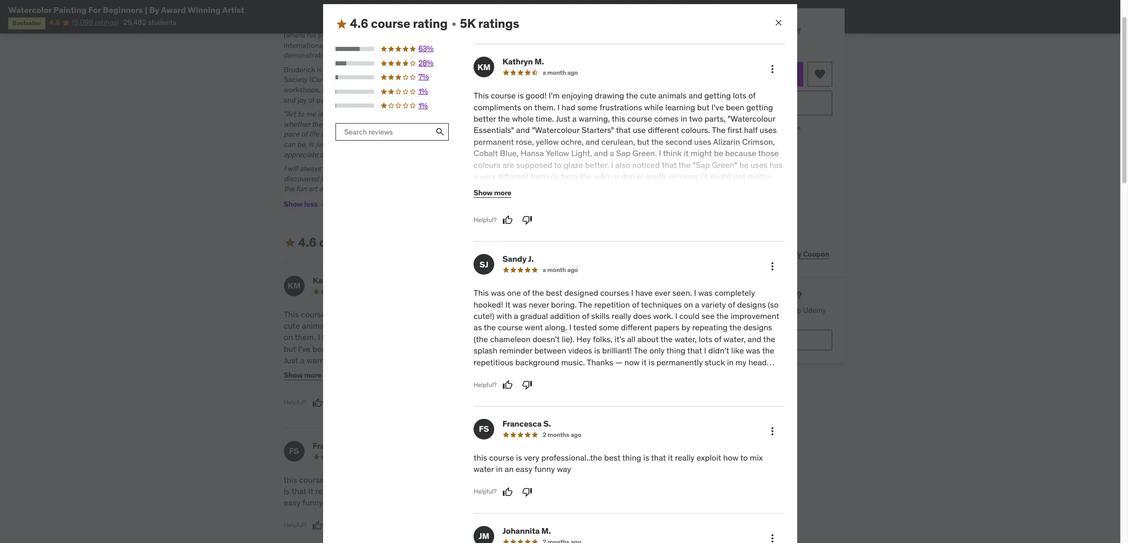 Task type: describe. For each thing, give the bounding box(es) containing it.
jm inside dialog
[[479, 531, 489, 541]]

he for this course is good! i'm enjoying drawing the cute animals and getting lots of compliments on them. i had some frustrations while learning but i've been getting better the whole time. just a warning, this course comes in two parts, "watercolour essentials" and "watercolour starters" that use different colours. the first half uses permanent rose, yellow ochre, and cerulean, but the second uses alizarin crimson, cobalt blue, hansa yellow light, and a sap green. i think it might be because those colours are supposed to glaze better. i also noticed that the "sap green" he uses has a very different formula from the w&n or daniel smith versions (it might not matter that much though). i also get the idea of a bead, but i still have no idea what "align the bead" means lol. maybe it just means keep it in a line at the bottom or something.
[[391, 448, 400, 458]]

demonstration
[[284, 51, 331, 60]]

line inside his impressionistic style of watercolors have not only been shown in group exhibitions in metro vancouver but in italy at the 2019 fabriano in acquarello international exhibition  as one of the representing artists for canada (where his painting was further juried into the fabriano watercolor museum) and 2020 fabriano in acquarello international conference as international artist under the italy group and demonstrated a painting for the on line demonstration portion of the festival. broderick is also an active member of the federation of canadian artists and the international watercolor society (canada). his mission is to bring watercolors to as many people as he can through his well attended live workshops, and now, his watercolor painting for beginners online course so they too can experience  the magic and joy of painting with water and color. "art to me is a reflection of the self. each painting that i do has a meaningful message or story to be shared whether they are of animals, places or people. there are lots of things to take inspiration from yet the dizzying pace of life as we know it will always get in the way. my art has allowed me to experience moments where all i can be, is just be. present. if we can find more of these moments, we would be reminded to slow down, appreciate and cherish the one life we have and the world around us with a different set of eyes. i will always be enchanted by the purity, allure and simplicity of this medium. what a privilege it is to have discovered my passion in it. we've all dabbled with watercolors growing up,  now allow me to re-introduce you to the fun art of water & color."
[[632, 40, 644, 50]]

4.6 for medium icon
[[350, 16, 368, 32]]

at inside this course is good! i'm enjoying drawing the cute animals and getting lots of compliments on them. i had some frustrations while learning but i've been getting better the whole time. just a warning, this course comes in two parts, "watercolour essentials" and "watercolour starters" that use different colours. the first half uses permanent rose, yellow ochre, and cerulean, but the second uses alizarin crimson, cobalt blue, hansa yellow light, and a sap green. i think it might be because those colours are supposed to glaze better. i also noticed that the "sap green" he uses has a very different formula from the w&n or daniel smith versions (it might not matter that much though). i also get the idea of a bead, but i still have no idea what "align the bead" means lol. maybe it just means keep it in a line at the bottom or something.
[[416, 505, 424, 516]]

courses inside training 5 or more people? get your team access to 25,000+ top udemy courses anytime, anywhere.
[[682, 316, 707, 325]]

now,
[[336, 85, 351, 94]]

medium image
[[284, 237, 296, 249]]

0 vertical spatial stuck
[[705, 357, 725, 367]]

show inside button
[[284, 200, 303, 209]]

1 vertical spatial repetition
[[554, 332, 590, 343]]

1 vertical spatial boring.
[[511, 332, 537, 343]]

so inside his impressionistic style of watercolors have not only been shown in group exhibitions in metro vancouver but in italy at the 2019 fabriano in acquarello international exhibition  as one of the representing artists for canada (where his painting was further juried into the fabriano watercolor museum) and 2020 fabriano in acquarello international conference as international artist under the italy group and demonstrated a painting for the on line demonstration portion of the festival. broderick is also an active member of the federation of canadian artists and the international watercolor society (canada). his mission is to bring watercolors to as many people as he can through his well attended live workshops, and now, his watercolor painting for beginners online course so they too can experience  the magic and joy of painting with water and color. "art to me is a reflection of the self. each painting that i do has a meaningful message or story to be shared whether they are of animals, places or people. there are lots of things to take inspiration from yet the dizzying pace of life as we know it will always get in the way. my art has allowed me to experience moments where all i can be, is just be. present. if we can find more of these moments, we would be reminded to slow down, appreciate and cherish the one life we have and the world around us with a different set of eyes. i will always be enchanted by the purity, allure and simplicity of this medium. what a privilege it is to have discovered my passion in it. we've all dabbled with watercolors growing up,  now allow me to re-introduce you to the fun art of water & color."
[[520, 85, 528, 94]]

painting down now,
[[317, 95, 343, 104]]

2 vertical spatial a month ago
[[542, 287, 577, 295]]

is inside this course is good! i'm enjoying drawing the cute animals and getting lots of compliments on them. i had some frustrations while learning but i've been getting better the whole time.  just a warning, this course comes in two parts, "watercolour essentials" and "watercolour starters" that use different colours. the first half uses permanent rose, yellow ochre, and cerulean, but the second uses alizarin crimson, cobalt blue, hansa yellow light, and a sap green. i think it might be because those colours are supposed to glaze better. i also noticed that the "sap green" he uses has a very different formula from the w&n or daniel smith versions (it might not matter that much though). i also get the idea of a bead, but i still have no idea what "align the bead" means lol. maybe it just means keep it in a line at the bottom or something.
[[518, 90, 524, 101]]

smith for this course is good! i'm enjoying drawing the cute animals and getting lots of compliments on them. i had some frustrations while learning but i've been getting better the whole time. just a warning, this course comes in two parts, "watercolour essentials" and "watercolour starters" that use different colours. the first half uses permanent rose, yellow ochre, and cerulean, but the second uses alizarin crimson, cobalt blue, hansa yellow light, and a sap green. i think it might be because those colours are supposed to glaze better. i also noticed that the "sap green" he uses has a very different formula from the w&n or daniel smith versions (it might not matter that much though). i also get the idea of a bead, but i still have no idea what "align the bead" means lol. maybe it just means keep it in a line at the bottom or something.
[[284, 471, 304, 481]]

shared
[[603, 109, 625, 119]]

1 vertical spatial splash
[[472, 413, 496, 423]]

1 vertical spatial music.
[[560, 436, 584, 446]]

rose, for this course is good! i'm enjoying drawing the cute animals and getting lots of compliments on them. i had some frustrations while learning but i've been getting better the whole time.  just a warning, this course comes in two parts, "watercolour essentials" and "watercolour starters" that use different colours. the first half uses permanent rose, yellow ochre, and cerulean, but the second uses alizarin crimson, cobalt blue, hansa yellow light, and a sap green. i think it might be because those colours are supposed to glaze better. i also noticed that the "sap green" he uses has a very different formula from the w&n or daniel smith versions (it might not matter that much though). i also get the idea of a bead, but i still have no idea what "align the bead" means lol. maybe it just means keep it in a line at the bottom or something.
[[516, 136, 534, 147]]

group
[[483, 40, 503, 50]]

0 vertical spatial could
[[680, 311, 700, 321]]

hooked! inside dialog
[[474, 299, 503, 310]]

online
[[476, 85, 495, 94]]

0 vertical spatial francesca s.
[[503, 419, 551, 429]]

1 vertical spatial km
[[288, 280, 301, 291]]

bead, for this course is good! i'm enjoying drawing the cute animals and getting lots of compliments on them. i had some frustrations while learning but i've been getting better the whole time.  just a warning, this course comes in two parts, "watercolour essentials" and "watercolour starters" that use different colours. the first half uses permanent rose, yellow ochre, and cerulean, but the second uses alizarin crimson, cobalt blue, hansa yellow light, and a sap green. i think it might be because those colours are supposed to glaze better. i also noticed that the "sap green" he uses has a very different formula from the w&n or daniel smith versions (it might not matter that much though). i also get the idea of a bead, but i still have no idea what "align the bead" means lol. maybe it just means keep it in a line at the bottom or something.
[[628, 183, 648, 193]]

noticed for this course is good! i'm enjoying drawing the cute animals and getting lots of compliments on them. i had some frustrations while learning but i've been getting better the whole time.  just a warning, this course comes in two parts, "watercolour essentials" and "watercolour starters" that use different colours. the first half uses permanent rose, yellow ochre, and cerulean, but the second uses alizarin crimson, cobalt blue, hansa yellow light, and a sap green. i think it might be because those colours are supposed to glaze better. i also noticed that the "sap green" he uses has a very different formula from the w&n or daniel smith versions (it might not matter that much though). i also get the idea of a bead, but i still have no idea what "align the bead" means lol. maybe it just means keep it in a line at the bottom or something.
[[632, 160, 660, 170]]

also inside his impressionistic style of watercolors have not only been shown in group exhibitions in metro vancouver but in italy at the 2019 fabriano in acquarello international exhibition  as one of the representing artists for canada (where his painting was further juried into the fabriano watercolor museum) and 2020 fabriano in acquarello international conference as international artist under the italy group and demonstrated a painting for the on line demonstration portion of the festival. broderick is also an active member of the federation of canadian artists and the international watercolor society (canada). his mission is to bring watercolors to as many people as he can through his well attended live workshops, and now, his watercolor painting for beginners online course so they too can experience  the magic and joy of painting with water and color. "art to me is a reflection of the self. each painting that i do has a meaningful message or story to be shared whether they are of animals, places or people. there are lots of things to take inspiration from yet the dizzying pace of life as we know it will always get in the way. my art has allowed me to experience moments where all i can be, is just be. present. if we can find more of these moments, we would be reminded to slow down, appreciate and cherish the one life we have and the world around us with a different set of eyes. i will always be enchanted by the purity, allure and simplicity of this medium. what a privilege it is to have discovered my passion in it. we've all dabbled with watercolors growing up,  now allow me to re-introduce you to the fun art of water & color."
[[324, 65, 337, 74]]

0 vertical spatial painting
[[53, 5, 87, 15]]

are down reflection
[[327, 119, 338, 129]]

0 horizontal spatial variety
[[490, 344, 515, 354]]

two for this course is good! i'm enjoying drawing the cute animals and getting lots of compliments on them. i had some frustrations while learning but i've been getting better the whole time.  just a warning, this course comes in two parts, "watercolour essentials" and "watercolour starters" that use different colours. the first half uses permanent rose, yellow ochre, and cerulean, but the second uses alizarin crimson, cobalt blue, hansa yellow light, and a sap green. i think it might be because those colours are supposed to glaze better. i also noticed that the "sap green" he uses has a very different formula from the w&n or daniel smith versions (it might not matter that much though). i also get the idea of a bead, but i still have no idea what "align the bead" means lol. maybe it just means keep it in a line at the bottom or something.
[[689, 113, 703, 124]]

0 vertical spatial j.
[[528, 254, 534, 264]]

mix inside dialog
[[750, 453, 763, 463]]

off
[[792, 26, 801, 36]]

2020
[[542, 30, 560, 40]]

1 vertical spatial it
[[626, 321, 631, 331]]

he for this course is good! i'm enjoying drawing the cute animals and getting lots of compliments on them. i had some frustrations while learning but i've been getting better the whole time.  just a warning, this course comes in two parts, "watercolour essentials" and "watercolour starters" that use different colours. the first half uses permanent rose, yellow ochre, and cerulean, but the second uses alizarin crimson, cobalt blue, hansa yellow light, and a sap green. i think it might be because those colours are supposed to glaze better. i also noticed that the "sap green" he uses has a very different formula from the w&n or daniel smith versions (it might not matter that much though). i also get the idea of a bead, but i still have no idea what "align the bead" means lol. maybe it just means keep it in a line at the bottom or something.
[[740, 160, 749, 170]]

0 vertical spatial watercolors
[[371, 10, 409, 19]]

whole for this course is good! i'm enjoying drawing the cute animals and getting lots of compliments on them. i had some frustrations while learning but i've been getting better the whole time.  just a warning, this course comes in two parts, "watercolour essentials" and "watercolour starters" that use different colours. the first half uses permanent rose, yellow ochre, and cerulean, but the second uses alizarin crimson, cobalt blue, hansa yellow light, and a sap green. i think it might be because those colours are supposed to glaze better. i also noticed that the "sap green" he uses has a very different formula from the w&n or daniel smith versions (it might not matter that much though). i also get the idea of a bead, but i still have no idea what "align the bead" means lol. maybe it just means keep it in a line at the bottom or something.
[[512, 113, 534, 124]]

skills inside dialog
[[591, 311, 610, 321]]

ago for mark review by sandy j. as unhelpful icon
[[567, 266, 578, 274]]

1 horizontal spatial folks,
[[622, 390, 642, 400]]

because for this course is good! i'm enjoying drawing the cute animals and getting lots of compliments on them. i had some frustrations while learning but i've been getting better the whole time.  just a warning, this course comes in two parts, "watercolour essentials" and "watercolour starters" that use different colours. the first half uses permanent rose, yellow ochre, and cerulean, but the second uses alizarin crimson, cobalt blue, hansa yellow light, and a sap green. i think it might be because those colours are supposed to glaze better. i also noticed that the "sap green" he uses has a very different formula from the w&n or daniel smith versions (it might not matter that much though). i also get the idea of a bead, but i still have no idea what "align the bead" means lol. maybe it just means keep it in a line at the bottom or something.
[[725, 148, 756, 158]]

funny inside dialog
[[535, 464, 555, 474]]

28% button
[[336, 58, 450, 68]]

mark review by kathryn m. as helpful image
[[502, 215, 513, 225]]

1 vertical spatial work.
[[576, 355, 596, 366]]

designs up try udemy business
[[744, 322, 772, 333]]

bring
[[395, 75, 412, 84]]

ago for the mark review by francesca s. as unhelpful 'icon'
[[571, 431, 582, 439]]

fun
[[296, 184, 307, 193]]

can down through
[[558, 85, 569, 94]]

permanent for this course is good! i'm enjoying drawing the cute animals and getting lots of compliments on them. i had some frustrations while learning but i've been getting better the whole time. just a warning, this course comes in two parts, "watercolour essentials" and "watercolour starters" that use different colours. the first half uses permanent rose, yellow ochre, and cerulean, but the second uses alizarin crimson, cobalt blue, hansa yellow light, and a sap green. i think it might be because those colours are supposed to glaze better. i also noticed that the "sap green" he uses has a very different formula from the w&n or daniel smith versions (it might not matter that much though). i also get the idea of a bead, but i still have no idea what "align the bead" means lol. maybe it just means keep it in a line at the bottom or something.
[[319, 390, 359, 400]]

through
[[545, 75, 571, 84]]

1 horizontal spatial hey
[[606, 390, 620, 400]]

at inside this course is good! i'm enjoying drawing the cute animals and getting lots of compliments on them. i had some frustrations while learning but i've been getting better the whole time.  just a warning, this course comes in two parts, "watercolour essentials" and "watercolour starters" that use different colours. the first half uses permanent rose, yellow ochre, and cerulean, but the second uses alizarin crimson, cobalt blue, hansa yellow light, and a sap green. i think it might be because those colours are supposed to glaze better. i also noticed that the "sap green" he uses has a very different formula from the w&n or daniel smith versions (it might not matter that much though). i also get the idea of a bead, but i still have no idea what "align the bead" means lol. maybe it just means keep it in a line at the bottom or something.
[[683, 194, 690, 204]]

1 horizontal spatial xsmall image
[[682, 232, 690, 242]]

museum)
[[497, 30, 527, 40]]

addition inside dialog
[[550, 311, 580, 321]]

on inside this course is good! i'm enjoying drawing the cute animals and getting lots of compliments on them. i had some frustrations while learning but i've been getting better the whole time. just a warning, this course comes in two parts, "watercolour essentials" and "watercolour starters" that use different colours. the first half uses permanent rose, yellow ochre, and cerulean, but the second uses alizarin crimson, cobalt blue, hansa yellow light, and a sap green. i think it might be because those colours are supposed to glaze better. i also noticed that the "sap green" he uses has a very different formula from the w&n or daniel smith versions (it might not matter that much though). i also get the idea of a bead, but i still have no idea what "align the bead" means lol. maybe it just means keep it in a line at the bottom or something.
[[284, 332, 293, 343]]

business
[[760, 335, 790, 345]]

too
[[545, 85, 556, 94]]

sandy j. inside dialog
[[503, 254, 534, 264]]

each
[[398, 109, 414, 119]]

0 horizontal spatial permanently
[[487, 448, 534, 458]]

lots inside this course is good! i'm enjoying drawing the cute animals and getting lots of compliments on them. i had some frustrations while learning but i've been getting better the whole time.  just a warning, this course comes in two parts, "watercolour essentials" and "watercolour starters" that use different colours. the first half uses permanent rose, yellow ochre, and cerulean, but the second uses alizarin crimson, cobalt blue, hansa yellow light, and a sap green. i think it might be because those colours are supposed to glaze better. i also noticed that the "sap green" he uses has a very different formula from the w&n or daniel smith versions (it might not matter that much though). i also get the idea of a bead, but i still have no idea what "align the bead" means lol. maybe it just means keep it in a line at the bottom or something.
[[733, 90, 747, 101]]

places
[[376, 119, 397, 129]]

bead" for this course is good! i'm enjoying drawing the cute animals and getting lots of compliments on them. i had some frustrations while learning but i've been getting better the whole time.  just a warning, this course comes in two parts, "watercolour essentials" and "watercolour starters" that use different colours. the first half uses permanent rose, yellow ochre, and cerulean, but the second uses alizarin crimson, cobalt blue, hansa yellow light, and a sap green. i think it might be because those colours are supposed to glaze better. i also noticed that the "sap green" he uses has a very different formula from the w&n or daniel smith versions (it might not matter that much though). i also get the idea of a bead, but i still have no idea what "align the bead" means lol. maybe it just means keep it in a line at the bottom or something.
[[488, 194, 509, 204]]

permanently inside dialog
[[657, 357, 703, 367]]

1 vertical spatial about
[[495, 401, 517, 412]]

comes for this course is good! i'm enjoying drawing the cute animals and getting lots of compliments on them. i had some frustrations while learning but i've been getting better the whole time.  just a warning, this course comes in two parts, "watercolour essentials" and "watercolour starters" that use different colours. the first half uses permanent rose, yellow ochre, and cerulean, but the second uses alizarin crimson, cobalt blue, hansa yellow light, and a sap green. i think it might be because those colours are supposed to glaze better. i also noticed that the "sap green" he uses has a very different formula from the w&n or daniel smith versions (it might not matter that much though). i also get the idea of a bead, but i still have no idea what "align the bead" means lol. maybe it just means keep it in a line at the bottom or something.
[[654, 113, 679, 124]]

colours for this course is good! i'm enjoying drawing the cute animals and getting lots of compliments on them. i had some frustrations while learning but i've been getting better the whole time. just a warning, this course comes in two parts, "watercolour essentials" and "watercolour starters" that use different colours. the first half uses permanent rose, yellow ochre, and cerulean, but the second uses alizarin crimson, cobalt blue, hansa yellow light, and a sap green. i think it might be because those colours are supposed to glaze better. i also noticed that the "sap green" he uses has a very different formula from the w&n or daniel smith versions (it might not matter that much though). i also get the idea of a bead, but i still have no idea what "align the bead" means lol. maybe it just means keep it in a line at the bottom or something.
[[284, 436, 311, 446]]

2 vertical spatial only
[[488, 425, 503, 435]]

more for show more button related to this course is good! i'm enjoying drawing the cute animals and getting lots of compliments on them. i had some frustrations while learning but i've been getting better the whole time. just a warning, this course comes in two parts, "watercolour essentials" and "watercolour starters" that use different colours. the first half uses permanent rose, yellow ochre, and cerulean, but the second uses alizarin crimson, cobalt blue, hansa yellow light, and a sap green. i think it might be because those colours are supposed to glaze better. i also noticed that the "sap green" he uses has a very different formula from the w&n or daniel smith versions (it might not matter that much though). i also get the idea of a bead, but i still have no idea what "align the bead" means lol. maybe it just means keep it in a line at the bottom or something.
[[304, 371, 322, 380]]

1 horizontal spatial fs
[[479, 424, 489, 434]]

formula for this course is good! i'm enjoying drawing the cute animals and getting lots of compliments on them. i had some frustrations while learning but i've been getting better the whole time.  just a warning, this course comes in two parts, "watercolour essentials" and "watercolour starters" that use different colours. the first half uses permanent rose, yellow ochre, and cerulean, but the second uses alizarin crimson, cobalt blue, hansa yellow light, and a sap green. i think it might be because those colours are supposed to glaze better. i also noticed that the "sap green" he uses has a very different formula from the w&n or daniel smith versions (it might not matter that much though). i also get the idea of a bead, but i still have no idea what "align the bead" means lol. maybe it just means keep it in a line at the bottom or something.
[[531, 171, 559, 181]]

by inside his impressionistic style of watercolors have not only been shown in group exhibitions in metro vancouver but in italy at the 2019 fabriano in acquarello international exhibition  as one of the representing artists for canada (where his painting was further juried into the fabriano watercolor museum) and 2020 fabriano in acquarello international conference as international artist under the italy group and demonstrated a painting for the on line demonstration portion of the festival. broderick is also an active member of the federation of canadian artists and the international watercolor society (canada). his mission is to bring watercolors to as many people as he can through his well attended live workshops, and now, his watercolor painting for beginners online course so they too can experience  the magic and joy of painting with water and color. "art to me is a reflection of the self. each painting that i do has a meaningful message or story to be shared whether they are of animals, places or people. there are lots of things to take inspiration from yet the dizzying pace of life as we know it will always get in the way. my art has allowed me to experience moments where all i can be, is just be. present. if we can find more of these moments, we would be reminded to slow down, appreciate and cherish the one life we have and the world around us with a different set of eyes. i will always be enchanted by the purity, allure and simplicity of this medium. what a privilege it is to have discovered my passion in it. we've all dabbled with watercolors growing up,  now allow me to re-introduce you to the fun art of water & color."
[[369, 164, 376, 173]]

this course is good! i'm enjoying drawing the cute animals and getting lots of compliments on them. i had some frustrations while learning but i've been getting better the whole time.  just a warning, this course comes in two parts, "watercolour essentials" and "watercolour starters" that use different colours. the first half uses permanent rose, yellow ochre, and cerulean, but the second uses alizarin crimson, cobalt blue, hansa yellow light, and a sap green. i think it might be because those colours are supposed to glaze better. i also noticed that the "sap green" he uses has a very different formula from the w&n or daniel smith versions (it might not matter that much though). i also get the idea of a bead, but i still have no idea what "align the bead" means lol. maybe it just means keep it in a line at the bottom or something.
[[474, 90, 783, 216]]

you inside his impressionistic style of watercolors have not only been shown in group exhibitions in metro vancouver but in italy at the 2019 fabriano in acquarello international exhibition  as one of the representing artists for canada (where his painting was further juried into the fabriano watercolor museum) and 2020 fabriano in acquarello international conference as international artist under the italy group and demonstrated a painting for the on line demonstration portion of the festival. broderick is also an active member of the federation of canadian artists and the international watercolor society (canada). his mission is to bring watercolors to as many people as he can through his well attended live workshops, and now, his watercolor painting for beginners online course so they too can experience  the magic and joy of painting with water and color. "art to me is a reflection of the self. each painting that i do has a meaningful message or story to be shared whether they are of animals, places or people. there are lots of things to take inspiration from yet the dizzying pace of life as we know it will always get in the way. my art has allowed me to experience moments where all i can be, is just be. present. if we can find more of these moments, we would be reminded to slow down, appreciate and cherish the one life we have and the world around us with a different set of eyes. i will always be enchanted by the purity, allure and simplicity of this medium. what a privilege it is to have discovered my passion in it. we've all dabbled with watercolors growing up,  now allow me to re-introduce you to the fun art of water & color."
[[623, 174, 634, 183]]

only inside his impressionistic style of watercolors have not only been shown in group exhibitions in metro vancouver but in italy at the 2019 fabriano in acquarello international exhibition  as one of the representing artists for canada (where his painting was further juried into the fabriano watercolor museum) and 2020 fabriano in acquarello international conference as international artist under the italy group and demonstrated a painting for the on line demonstration portion of the festival. broderick is also an active member of the federation of canadian artists and the international watercolor society (canada). his mission is to bring watercolors to as many people as he can through his well attended live workshops, and now, his watercolor painting for beginners online course so they too can experience  the magic and joy of painting with water and color. "art to me is a reflection of the self. each painting that i do has a meaningful message or story to be shared whether they are of animals, places or people. there are lots of things to take inspiration from yet the dizzying pace of life as we know it will always get in the way. my art has allowed me to experience moments where all i can be, is just be. present. if we can find more of these moments, we would be reminded to slow down, appreciate and cherish the one life we have and the world around us with a different set of eyes. i will always be enchanted by the purity, allure and simplicity of this medium. what a privilege it is to have discovered my passion in it. we've all dabbled with watercolors growing up,  now allow me to re-introduce you to the fun art of water & color."
[[440, 10, 453, 19]]

buy now
[[741, 97, 773, 108]]

4.6 course rating for medium icon
[[350, 16, 448, 32]]

no for this course is good! i'm enjoying drawing the cute animals and getting lots of compliments on them. i had some frustrations while learning but i've been getting better the whole time. just a warning, this course comes in two parts, "watercolour essentials" and "watercolour starters" that use different colours. the first half uses permanent rose, yellow ochre, and cerulean, but the second uses alizarin crimson, cobalt blue, hansa yellow light, and a sap green. i think it might be because those colours are supposed to glaze better. i also noticed that the "sap green" he uses has a very different formula from the w&n or daniel smith versions (it might not matter that much though). i also get the idea of a bead, but i still have no idea what "align the bead" means lol. maybe it just means keep it in a line at the bottom or something.
[[303, 494, 312, 504]]

exhibitions
[[524, 10, 559, 19]]

better. for this course is good! i'm enjoying drawing the cute animals and getting lots of compliments on them. i had some frustrations while learning but i've been getting better the whole time. just a warning, this course comes in two parts, "watercolour essentials" and "watercolour starters" that use different colours. the first half uses permanent rose, yellow ochre, and cerulean, but the second uses alizarin crimson, cobalt blue, hansa yellow light, and a sap green. i think it might be because those colours are supposed to glaze better. i also noticed that the "sap green" he uses has a very different formula from the w&n or daniel smith versions (it might not matter that much though). i also get the idea of a bead, but i still have no idea what "align the bead" means lol. maybe it just means keep it in a line at the bottom or something.
[[395, 436, 419, 446]]

a month ago for mark review by sandy j. as unhelpful icon
[[543, 266, 578, 274]]

0 horizontal spatial papers
[[553, 378, 579, 389]]

can left through
[[532, 75, 544, 84]]

metro
[[568, 10, 587, 19]]

1 vertical spatial funny
[[303, 498, 323, 508]]

lots inside his impressionistic style of watercolors have not only been shown in group exhibitions in metro vancouver but in italy at the 2019 fabriano in acquarello international exhibition  as one of the representing artists for canada (where his painting was further juried into the fabriano watercolor museum) and 2020 fabriano in acquarello international conference as international artist under the italy group and demonstrated a painting for the on line demonstration portion of the festival. broderick is also an active member of the federation of canadian artists and the international watercolor society (canada). his mission is to bring watercolors to as many people as he can through his well attended live workshops, and now, his watercolor painting for beginners online course so they too can experience  the magic and joy of painting with water and color. "art to me is a reflection of the self. each painting that i do has a meaningful message or story to be shared whether they are of animals, places or people. there are lots of things to take inspiration from yet the dizzying pace of life as we know it will always get in the way. my art has allowed me to experience moments where all i can be, is just be. present. if we can find more of these moments, we would be reminded to slow down, appreciate and cherish the one life we have and the world around us with a different set of eyes. i will always be enchanted by the purity, allure and simplicity of this medium. what a privilege it is to have discovered my passion in it. we've all dabbled with watercolors growing up,  now allow me to re-introduce you to the fun art of water & color."
[[464, 119, 476, 129]]

30-
[[713, 124, 723, 131]]

be inside this course is good! i'm enjoying drawing the cute animals and getting lots of compliments on them. i had some frustrations while learning but i've been getting better the whole time.  just a warning, this course comes in two parts, "watercolour essentials" and "watercolour starters" that use different colours. the first half uses permanent rose, yellow ochre, and cerulean, but the second uses alizarin crimson, cobalt blue, hansa yellow light, and a sap green. i think it might be because those colours are supposed to glaze better. i also noticed that the "sap green" he uses has a very different formula from the w&n or daniel smith versions (it might not matter that much though). i also get the idea of a bead, but i still have no idea what "align the bead" means lol. maybe it just means keep it in a line at the bottom or something.
[[714, 148, 723, 158]]

his impressionistic style of watercolors have not only been shown in group exhibitions in metro vancouver but in italy at the 2019 fabriano in acquarello international exhibition  as one of the representing artists for canada (where his painting was further juried into the fabriano watercolor museum) and 2020 fabriano in acquarello international conference as international artist under the italy group and demonstrated a painting for the on line demonstration portion of the festival. broderick is also an active member of the federation of canadian artists and the international watercolor society (canada). his mission is to bring watercolors to as many people as he can through his well attended live workshops, and now, his watercolor painting for beginners online course so they too can experience  the magic and joy of painting with water and color. "art to me is a reflection of the self. each painting that i do has a meaningful message or story to be shared whether they are of animals, places or people. there are lots of things to take inspiration from yet the dizzying pace of life as we know it will always get in the way. my art has allowed me to experience moments where all i can be, is just be. present. if we can find more of these moments, we would be reminded to slow down, appreciate and cherish the one life we have and the world around us with a different set of eyes. i will always be enchanted by the purity, allure and simplicity of this medium. what a privilege it is to have discovered my passion in it. we've all dabbled with watercolors growing up,  now allow me to re-introduce you to the fun art of water & color."
[[284, 10, 644, 193]]

show less button
[[284, 194, 328, 215]]

something. for this course is good! i'm enjoying drawing the cute animals and getting lots of compliments on them. i had some frustrations while learning but i've been getting better the whole time.  just a warning, this course comes in two parts, "watercolour essentials" and "watercolour starters" that use different colours. the first half uses permanent rose, yellow ochre, and cerulean, but the second uses alizarin crimson, cobalt blue, hansa yellow light, and a sap green. i think it might be because those colours are supposed to glaze better. i also noticed that the "sap green" he uses has a very different formula from the w&n or daniel smith versions (it might not matter that much though). i also get the idea of a bead, but i still have no idea what "align the bead" means lol. maybe it just means keep it in a line at the bottom or something.
[[474, 206, 515, 216]]

0 horizontal spatial way
[[325, 498, 339, 508]]

designed inside dialog
[[564, 288, 598, 298]]

0 horizontal spatial for
[[88, 5, 101, 15]]

this inside his impressionistic style of watercolors have not only been shown in group exhibitions in metro vancouver but in italy at the 2019 fabriano in acquarello international exhibition  as one of the representing artists for canada (where his painting was further juried into the fabriano watercolor museum) and 2020 fabriano in acquarello international conference as international artist under the italy group and demonstrated a painting for the on line demonstration portion of the festival. broderick is also an active member of the federation of canadian artists and the international watercolor society (canada). his mission is to bring watercolors to as many people as he can through his well attended live workshops, and now, his watercolor painting for beginners online course so they too can experience  the magic and joy of painting with water and color. "art to me is a reflection of the self. each painting that i do has a meaningful message or story to be shared whether they are of animals, places or people. there are lots of things to take inspiration from yet the dizzying pace of life as we know it will always get in the way. my art has allowed me to experience moments where all i can be, is just be. present. if we can find more of these moments, we would be reminded to slow down, appreciate and cherish the one life we have and the world around us with a different set of eyes. i will always be enchanted by the purity, allure and simplicity of this medium. what a privilege it is to have discovered my passion in it. we've all dabbled with watercolors growing up,  now allow me to re-introduce you to the fun art of water & color."
[[485, 164, 497, 173]]

bottom for this course is good! i'm enjoying drawing the cute animals and getting lots of compliments on them. i had some frustrations while learning but i've been getting better the whole time. just a warning, this course comes in two parts, "watercolour essentials" and "watercolour starters" that use different colours. the first half uses permanent rose, yellow ochre, and cerulean, but the second uses alizarin crimson, cobalt blue, hansa yellow light, and a sap green. i think it might be because those colours are supposed to glaze better. i also noticed that the "sap green" he uses has a very different formula from the w&n or daniel smith versions (it might not matter that much though). i also get the idea of a bead, but i still have no idea what "align the bead" means lol. maybe it just means keep it in a line at the bottom or something.
[[284, 517, 311, 527]]

my inside his impressionistic style of watercolors have not only been shown in group exhibitions in metro vancouver but in italy at the 2019 fabriano in acquarello international exhibition  as one of the representing artists for canada (where his painting was further juried into the fabriano watercolor museum) and 2020 fabriano in acquarello international conference as international artist under the italy group and demonstrated a painting for the on line demonstration portion of the festival. broderick is also an active member of the federation of canadian artists and the international watercolor society (canada). his mission is to bring watercolors to as many people as he can through his well attended live workshops, and now, his watercolor painting for beginners online course so they too can experience  the magic and joy of painting with water and color. "art to me is a reflection of the self. each painting that i do has a meaningful message or story to be shared whether they are of animals, places or people. there are lots of things to take inspiration from yet the dizzying pace of life as we know it will always get in the way. my art has allowed me to experience moments where all i can be, is just be. present. if we can find more of these moments, we would be reminded to slow down, appreciate and cherish the one life we have and the world around us with a different set of eyes. i will always be enchanted by the purity, allure and simplicity of this medium. what a privilege it is to have discovered my passion in it. we've all dabbled with watercolors growing up,  now allow me to re-introduce you to the fun art of water & color."
[[321, 174, 330, 183]]

water inside his impressionistic style of watercolors have not only been shown in group exhibitions in metro vancouver but in italy at the 2019 fabriano in acquarello international exhibition  as one of the representing artists for canada (where his painting was further juried into the fabriano watercolor museum) and 2020 fabriano in acquarello international conference as international artist under the italy group and demonstrated a painting for the on line demonstration portion of the festival. broderick is also an active member of the federation of canadian artists and the international watercolor society (canada). his mission is to bring watercolors to as many people as he can through his well attended live workshops, and now, his watercolor painting for beginners online course so they too can experience  the magic and joy of painting with water and color. "art to me is a reflection of the self. each painting that i do has a meaningful message or story to be shared whether they are of animals, places or people. there are lots of things to take inspiration from yet the dizzying pace of life as we know it will always get in the way. my art has allowed me to experience moments where all i can be, is just be. present. if we can find more of these moments, we would be reminded to slow down, appreciate and cherish the one life we have and the world around us with a different set of eyes. i will always be enchanted by the purity, allure and simplicity of this medium. what a privilege it is to have discovered my passion in it. we've all dabbled with watercolors growing up,  now allow me to re-introduce you to the fun art of water & color."
[[360, 95, 378, 104]]

smith for this course is good! i'm enjoying drawing the cute animals and getting lots of compliments on them. i had some frustrations while learning but i've been getting better the whole time.  just a warning, this course comes in two parts, "watercolour essentials" and "watercolour starters" that use different colours. the first half uses permanent rose, yellow ochre, and cerulean, but the second uses alizarin crimson, cobalt blue, hansa yellow light, and a sap green. i think it might be because those colours are supposed to glaze better. i also noticed that the "sap green" he uses has a very different formula from the w&n or daniel smith versions (it might not matter that much though). i also get the idea of a bead, but i still have no idea what "align the bead" means lol. maybe it just means keep it in a line at the bottom or something.
[[646, 171, 666, 181]]

from for this course is good! i'm enjoying drawing the cute animals and getting lots of compliments on them. i had some frustrations while learning but i've been getting better the whole time. just a warning, this course comes in two parts, "watercolour essentials" and "watercolour starters" that use different colours. the first half uses permanent rose, yellow ochre, and cerulean, but the second uses alizarin crimson, cobalt blue, hansa yellow light, and a sap green. i think it might be because those colours are supposed to glaze better. i also noticed that the "sap green" he uses has a very different formula from the w&n or daniel smith versions (it might not matter that much though). i also get the idea of a bead, but i still have no idea what "align the bead" means lol. maybe it just means keep it in a line at the bottom or something.
[[365, 459, 382, 469]]

best inside this course is the best i have learnt so much and my painting has gone to the next level. thank you
[[539, 475, 555, 485]]

cerulean, for this course is good! i'm enjoying drawing the cute animals and getting lots of compliments on them. i had some frustrations while learning but i've been getting better the whole time.  just a warning, this course comes in two parts, "watercolour essentials" and "watercolour starters" that use different colours. the first half uses permanent rose, yellow ochre, and cerulean, but the second uses alizarin crimson, cobalt blue, hansa yellow light, and a sap green. i think it might be because those colours are supposed to glaze better. i also noticed that the "sap green" he uses has a very different formula from the w&n or daniel smith versions (it might not matter that much though). i also get the idea of a bead, but i still have no idea what "align the bead" means lol. maybe it just means keep it in a line at the bottom or something.
[[602, 136, 635, 147]]

now inside button
[[757, 97, 773, 108]]

music. inside dialog
[[561, 357, 585, 367]]

this course is very professional..the best thing is that it really exploit how to mix water in an easy funny way inside dialog
[[474, 453, 763, 474]]

alizarin for this course is good! i'm enjoying drawing the cute animals and getting lots of compliments on them. i had some frustrations while learning but i've been getting better the whole time.  just a warning, this course comes in two parts, "watercolour essentials" and "watercolour starters" that use different colours. the first half uses permanent rose, yellow ochre, and cerulean, but the second uses alizarin crimson, cobalt blue, hansa yellow light, and a sap green. i think it might be because those colours are supposed to glaze better. i also noticed that the "sap green" he uses has a very different formula from the w&n or daniel smith versions (it might not matter that much though). i also get the idea of a bead, but i still have no idea what "align the bead" means lol. maybe it just means keep it in a line at the bottom or something.
[[713, 136, 740, 147]]

i've for this course is good! i'm enjoying drawing the cute animals and getting lots of compliments on them. i had some frustrations while learning but i've been getting better the whole time.  just a warning, this course comes in two parts, "watercolour essentials" and "watercolour starters" that use different colours. the first half uses permanent rose, yellow ochre, and cerulean, but the second uses alizarin crimson, cobalt blue, hansa yellow light, and a sap green. i think it might be because those colours are supposed to glaze better. i also noticed that the "sap green" he uses has a very different formula from the w&n or daniel smith versions (it might not matter that much though). i also get the idea of a bead, but i still have no idea what "align the bead" means lol. maybe it just means keep it in a line at the bottom or something.
[[712, 102, 724, 112]]

0 horizontal spatial xsmall image
[[450, 20, 458, 28]]

price!
[[757, 43, 775, 53]]

30-day money-back guarantee
[[713, 124, 801, 131]]

francesca inside dialog
[[503, 419, 542, 429]]

(canada).
[[310, 75, 340, 84]]

cobalt for this course is good! i'm enjoying drawing the cute animals and getting lots of compliments on them. i had some frustrations while learning but i've been getting better the whole time.  just a warning, this course comes in two parts, "watercolour essentials" and "watercolour starters" that use different colours. the first half uses permanent rose, yellow ochre, and cerulean, but the second uses alizarin crimson, cobalt blue, hansa yellow light, and a sap green. i think it might be because those colours are supposed to glaze better. i also noticed that the "sap green" he uses has a very different formula from the w&n or daniel smith versions (it might not matter that much though). i also get the idea of a bead, but i still have no idea what "align the bead" means lol. maybe it just means keep it in a line at the bottom or something.
[[474, 148, 498, 158]]

63% button
[[336, 44, 450, 54]]

guarantee
[[772, 124, 801, 131]]

s. inside dialog
[[543, 419, 551, 429]]

video
[[769, 161, 787, 170]]

xsmall image for 4.5 hours on-demand video
[[682, 161, 690, 171]]

it.
[[366, 174, 372, 183]]

johannita m. inside dialog
[[503, 526, 551, 536]]

starters" for this course is good! i'm enjoying drawing the cute animals and getting lots of compliments on them. i had some frustrations while learning but i've been getting better the whole time.  just a warning, this course comes in two parts, "watercolour essentials" and "watercolour starters" that use different colours. the first half uses permanent rose, yellow ochre, and cerulean, but the second uses alizarin crimson, cobalt blue, hansa yellow light, and a sap green. i think it might be because those colours are supposed to glaze better. i also noticed that the "sap green" he uses has a very different formula from the w&n or daniel smith versions (it might not matter that much though). i also get the idea of a bead, but i still have no idea what "align the bead" means lol. maybe it just means keep it in a line at the bottom or something.
[[582, 125, 614, 135]]

warning, for this course is good! i'm enjoying drawing the cute animals and getting lots of compliments on them. i had some frustrations while learning but i've been getting better the whole time.  just a warning, this course comes in two parts, "watercolour essentials" and "watercolour starters" that use different colours. the first half uses permanent rose, yellow ochre, and cerulean, but the second uses alizarin crimson, cobalt blue, hansa yellow light, and a sap green. i think it might be because those colours are supposed to glaze better. i also noticed that the "sap green" he uses has a very different formula from the w&n or daniel smith versions (it might not matter that much though). i also get the idea of a bead, but i still have no idea what "align the bead" means lol. maybe it just means keep it in a line at the bottom or something.
[[579, 113, 610, 124]]

crimson, for this course is good! i'm enjoying drawing the cute animals and getting lots of compliments on them. i had some frustrations while learning but i've been getting better the whole time.  just a warning, this course comes in two parts, "watercolour essentials" and "watercolour starters" that use different colours. the first half uses permanent rose, yellow ochre, and cerulean, but the second uses alizarin crimson, cobalt blue, hansa yellow light, and a sap green. i think it might be because those colours are supposed to glaze better. i also noticed that the "sap green" he uses has a very different formula from the w&n or daniel smith versions (it might not matter that much though). i also get the idea of a bead, but i still have no idea what "align the bead" means lol. maybe it just means keep it in a line at the bottom or something.
[[742, 136, 775, 147]]

my inside this course is the best i have learnt so much and my painting has gone to the next level. thank you
[[488, 486, 499, 496]]

it inside dialog
[[505, 299, 511, 310]]

these
[[440, 140, 458, 149]]

1 vertical spatial designed
[[563, 309, 597, 319]]

1 vertical spatial repetitious
[[472, 436, 512, 446]]

re-
[[581, 174, 590, 183]]

1 vertical spatial brilliant!
[[601, 413, 631, 423]]

live
[[629, 75, 640, 84]]

if
[[370, 140, 374, 149]]

an inside his impressionistic style of watercolors have not only been shown in group exhibitions in metro vancouver but in italy at the 2019 fabriano in acquarello international exhibition  as one of the representing artists for canada (where his painting was further juried into the fabriano watercolor museum) and 2020 fabriano in acquarello international conference as international artist under the italy group and demonstrated a painting for the on line demonstration portion of the festival. broderick is also an active member of the federation of canadian artists and the international watercolor society (canada). his mission is to bring watercolors to as many people as he can through his well attended live workshops, and now, his watercolor painting for beginners online course so they too can experience  the magic and joy of painting with water and color. "art to me is a reflection of the self. each painting that i do has a meaningful message or story to be shared whether they are of animals, places or people. there are lots of things to take inspiration from yet the dizzying pace of life as we know it will always get in the way. my art has allowed me to experience moments where all i can be, is just be. present. if we can find more of these moments, we would be reminded to slow down, appreciate and cherish the one life we have and the world around us with a different set of eyes. i will always be enchanted by the purity, allure and simplicity of this medium. what a privilege it is to have discovered my passion in it. we've all dabbled with watercolors growing up,  now allow me to re-introduce you to the fun art of water & color."
[[339, 65, 347, 74]]

had for this course is good! i'm enjoying drawing the cute animals and getting lots of compliments on them. i had some frustrations while learning but i've been getting better the whole time.  just a warning, this course comes in two parts, "watercolour essentials" and "watercolour starters" that use different colours. the first half uses permanent rose, yellow ochre, and cerulean, but the second uses alizarin crimson, cobalt blue, hansa yellow light, and a sap green. i think it might be because those colours are supposed to glaze better. i also noticed that the "sap green" he uses has a very different formula from the w&n or daniel smith versions (it might not matter that much though). i also get the idea of a bead, but i still have no idea what "align the bead" means lol. maybe it just means keep it in a line at the bottom or something.
[[562, 102, 576, 112]]

1 vertical spatial kathryn m.
[[313, 275, 354, 285]]

1 horizontal spatial fabriano
[[431, 30, 459, 40]]

drawing for this course is good! i'm enjoying drawing the cute animals and getting lots of compliments on them. i had some frustrations while learning but i've been getting better the whole time. just a warning, this course comes in two parts, "watercolour essentials" and "watercolour starters" that use different colours. the first half uses permanent rose, yellow ochre, and cerulean, but the second uses alizarin crimson, cobalt blue, hansa yellow light, and a sap green. i think it might be because those colours are supposed to glaze better. i also noticed that the "sap green" he uses has a very different formula from the w&n or daniel smith versions (it might not matter that much though). i also get the idea of a bead, but i still have no idea what "align the bead" means lol. maybe it just means keep it in a line at the bottom or something.
[[405, 309, 434, 319]]

28%
[[419, 58, 434, 67]]

0 vertical spatial completely
[[715, 288, 755, 298]]

my inside dialog
[[736, 357, 747, 367]]

show less
[[284, 200, 318, 209]]

5
[[721, 289, 726, 302]]

maybe for this course is good! i'm enjoying drawing the cute animals and getting lots of compliments on them. i had some frustrations while learning but i've been getting better the whole time. just a warning, this course comes in two parts, "watercolour essentials" and "watercolour starters" that use different colours. the first half uses permanent rose, yellow ochre, and cerulean, but the second uses alizarin crimson, cobalt blue, hansa yellow light, and a sap green. i think it might be because those colours are supposed to glaze better. i also noticed that the "sap green" he uses has a very different formula from the w&n or daniel smith versions (it might not matter that much though). i also get the idea of a bead, but i still have no idea what "align the bead" means lol. maybe it just means keep it in a line at the bottom or something.
[[284, 505, 308, 516]]

training 5 or more people? get your team access to 25,000+ top udemy courses anytime, anywhere.
[[682, 289, 826, 325]]

0 vertical spatial international
[[411, 20, 451, 30]]

0 vertical spatial italy
[[284, 20, 297, 30]]

so inside this course is the best i have learnt so much and my painting has gone to the next level. thank you
[[604, 475, 612, 485]]

tested inside dialog
[[573, 322, 597, 333]]

was inside his impressionistic style of watercolors have not only been shown in group exhibitions in metro vancouver but in italy at the 2019 fabriano in acquarello international exhibition  as one of the representing artists for canada (where his painting was further juried into the fabriano watercolor museum) and 2020 fabriano in acquarello international conference as international artist under the italy group and demonstrated a painting for the on line demonstration portion of the festival. broderick is also an active member of the federation of canadian artists and the international watercolor society (canada). his mission is to bring watercolors to as many people as he can through his well attended live workshops, and now, his watercolor painting for beginners online course so they too can experience  the magic and joy of painting with water and color. "art to me is a reflection of the self. each painting that i do has a meaningful message or story to be shared whether they are of animals, places or people. there are lots of things to take inspiration from yet the dizzying pace of life as we know it will always get in the way. my art has allowed me to experience moments where all i can be, is just be. present. if we can find more of these moments, we would be reminded to slow down, appreciate and cherish the one life we have and the world around us with a different set of eyes. i will always be enchanted by the purity, allure and simplicity of this medium. what a privilege it is to have discovered my passion in it. we've all dabbled with watercolors growing up,  now allow me to re-introduce you to the fun art of water & color."
[[346, 30, 359, 40]]

representing
[[532, 20, 573, 30]]

1 vertical spatial improvement
[[487, 367, 535, 377]]

get inside his impressionistic style of watercolors have not only been shown in group exhibitions in metro vancouver but in italy at the 2019 fabriano in acquarello international exhibition  as one of the representing artists for canada (where his painting was further juried into the fabriano watercolor museum) and 2020 fabriano in acquarello international conference as international artist under the italy group and demonstrated a painting for the on line demonstration portion of the festival. broderick is also an active member of the federation of canadian artists and the international watercolor society (canada). his mission is to bring watercolors to as many people as he can through his well attended live workshops, and now, his watercolor painting for beginners online course so they too can experience  the magic and joy of painting with water and color. "art to me is a reflection of the self. each painting that i do has a meaningful message or story to be shared whether they are of animals, places or people. there are lots of things to take inspiration from yet the dizzying pace of life as we know it will always get in the way. my art has allowed me to experience moments where all i can be, is just be. present. if we can find more of these moments, we would be reminded to slow down, appreciate and cherish the one life we have and the world around us with a different set of eyes. i will always be enchanted by the purity, allure and simplicity of this medium. what a privilege it is to have discovered my passion in it. we've all dabbled with watercolors growing up,  now allow me to re-introduce you to the fun art of water & color."
[[401, 130, 412, 139]]

buy
[[741, 97, 755, 108]]

1 vertical spatial completely
[[552, 321, 592, 331]]

those for this course is good! i'm enjoying drawing the cute animals and getting lots of compliments on them. i had some frustrations while learning but i've been getting better the whole time.  just a warning, this course comes in two parts, "watercolour essentials" and "watercolour starters" that use different colours. the first half uses permanent rose, yellow ochre, and cerulean, but the second uses alizarin crimson, cobalt blue, hansa yellow light, and a sap green. i think it might be because those colours are supposed to glaze better. i also noticed that the "sap green" he uses has a very different formula from the w&n or daniel smith versions (it might not matter that much though). i also get the idea of a bead, but i still have no idea what "align the bead" means lol. maybe it just means keep it in a line at the bottom or something.
[[758, 148, 779, 158]]

purity,
[[390, 164, 410, 173]]

simplicity
[[445, 164, 476, 173]]

international
[[375, 40, 415, 50]]

sj inside dialog
[[480, 259, 488, 269]]

&
[[348, 184, 352, 193]]

my up gone
[[566, 448, 577, 458]]

and inside this course is the best i have learnt so much and my painting has gone to the next level. thank you
[[472, 486, 486, 496]]

apply
[[783, 249, 802, 259]]

gradual inside dialog
[[520, 311, 548, 321]]

anywhere.
[[738, 316, 771, 325]]

access
[[729, 306, 751, 315]]

the inside this course is good! i'm enjoying drawing the cute animals and getting lots of compliments on them. i had some frustrations while learning but i've been getting better the whole time. just a warning, this course comes in two parts, "watercolour essentials" and "watercolour starters" that use different colours. the first half uses permanent rose, yellow ochre, and cerulean, but the second uses alizarin crimson, cobalt blue, hansa yellow light, and a sap green. i think it might be because those colours are supposed to glaze better. i also noticed that the "sap green" he uses has a very different formula from the w&n or daniel smith versions (it might not matter that much though). i also get the idea of a bead, but i still have no idea what "align the bead" means lol. maybe it just means keep it in a line at the bottom or something.
[[414, 378, 428, 389]]

self.
[[383, 109, 396, 119]]

1 vertical spatial j.
[[527, 275, 533, 285]]

0 horizontal spatial art
[[308, 184, 317, 193]]

blue, for this course is good! i'm enjoying drawing the cute animals and getting lots of compliments on them. i had some frustrations while learning but i've been getting better the whole time. just a warning, this course comes in two parts, "watercolour essentials" and "watercolour starters" that use different colours. the first half uses permanent rose, yellow ochre, and cerulean, but the second uses alizarin crimson, cobalt blue, hansa yellow light, and a sap green. i think it might be because those colours are supposed to glaze better. i also noticed that the "sap green" he uses has a very different formula from the w&n or daniel smith versions (it might not matter that much though). i also get the idea of a bead, but i still have no idea what "align the bead" means lol. maybe it just means keep it in a line at the bottom or something.
[[345, 413, 364, 423]]

2 horizontal spatial fabriano
[[562, 30, 590, 40]]

around
[[470, 150, 493, 159]]

is inside this course is the best i have learnt so much and my painting has gone to the next level. thank you
[[517, 475, 523, 485]]

0 horizontal spatial repeating
[[591, 378, 627, 389]]

ratings
[[478, 16, 519, 32]]

1 horizontal spatial lie).
[[591, 390, 604, 400]]

0 horizontal spatial stuck
[[536, 448, 556, 458]]

at inside his impressionistic style of watercolors have not only been shown in group exhibitions in metro vancouver but in italy at the 2019 fabriano in acquarello international exhibition  as one of the representing artists for canada (where his painting was further juried into the fabriano watercolor museum) and 2020 fabriano in acquarello international conference as international artist under the italy group and demonstrated a painting for the on line demonstration portion of the festival. broderick is also an active member of the federation of canadian artists and the international watercolor society (canada). his mission is to bring watercolors to as many people as he can through his well attended live workshops, and now, his watercolor painting for beginners online course so they too can experience  the magic and joy of painting with water and color. "art to me is a reflection of the self. each painting that i do has a meaningful message or story to be shared whether they are of animals, places or people. there are lots of things to take inspiration from yet the dizzying pace of life as we know it will always get in the way. my art has allowed me to experience moments where all i can be, is just be. present. if we can find more of these moments, we would be reminded to slow down, appreciate and cherish the one life we have and the world around us with a different set of eyes. i will always be enchanted by the purity, allure and simplicity of this medium. what a privilege it is to have discovered my passion in it. we've all dabbled with watercolors growing up,  now allow me to re-introduce you to the fun art of water & color."
[[299, 20, 305, 30]]

xsmall image inside show less button
[[320, 200, 328, 209]]

additional actions for review by sandy j. image
[[767, 260, 779, 273]]

allure
[[412, 164, 430, 173]]

way.
[[433, 130, 447, 139]]

just for this course is good! i'm enjoying drawing the cute animals and getting lots of compliments on them. i had some frustrations while learning but i've been getting better the whole time.  just a warning, this course comes in two parts, "watercolour essentials" and "watercolour starters" that use different colours. the first half uses permanent rose, yellow ochre, and cerulean, but the second uses alizarin crimson, cobalt blue, hansa yellow light, and a sap green. i think it might be because those colours are supposed to glaze better. i also noticed that the "sap green" he uses has a very different formula from the w&n or daniel smith versions (it might not matter that much though). i also get the idea of a bead, but i still have no idea what "align the bead" means lol. maybe it just means keep it in a line at the bottom or something.
[[584, 194, 597, 204]]

0 horizontal spatial doesn't
[[533, 334, 560, 344]]

2 vertical spatial by
[[581, 378, 589, 389]]

much inside this course is the best i have learnt so much and my painting has gone to the next level. thank you
[[614, 475, 635, 485]]

watercolor up bestseller at top left
[[8, 5, 52, 15]]

we right the if
[[376, 140, 385, 149]]

glaze for this course is good! i'm enjoying drawing the cute animals and getting lots of compliments on them. i had some frustrations while learning but i've been getting better the whole time.  just a warning, this course comes in two parts, "watercolour essentials" and "watercolour starters" that use different colours. the first half uses permanent rose, yellow ochre, and cerulean, but the second uses alizarin crimson, cobalt blue, hansa yellow light, and a sap green. i think it might be because those colours are supposed to glaze better. i also noticed that the "sap green" he uses has a very different formula from the w&n or daniel smith versions (it might not matter that much though). i also get the idea of a bead, but i still have no idea what "align the bead" means lol. maybe it just means keep it in a line at the bottom or something.
[[564, 160, 583, 170]]

buy now button
[[682, 91, 832, 115]]

water
[[327, 184, 346, 193]]

try udemy business
[[724, 335, 790, 345]]

1 horizontal spatial work.
[[653, 311, 673, 321]]

1 vertical spatial how
[[364, 486, 379, 496]]

we've
[[374, 174, 393, 183]]

between inside dialog
[[535, 345, 566, 356]]

things
[[486, 119, 506, 129]]

kathryn m. inside dialog
[[503, 56, 544, 67]]

festival.
[[378, 51, 403, 60]]

0 horizontal spatial head…
[[579, 448, 605, 458]]

be,
[[297, 140, 307, 149]]

0 vertical spatial repetitious
[[474, 357, 513, 367]]

folks, inside dialog
[[593, 334, 613, 344]]

0 horizontal spatial francesca s.
[[313, 441, 361, 451]]

top
[[791, 306, 802, 315]]

those for this course is good! i'm enjoying drawing the cute animals and getting lots of compliments on them. i had some frustrations while learning but i've been getting better the whole time. just a warning, this course comes in two parts, "watercolour essentials" and "watercolour starters" that use different colours. the first half uses permanent rose, yellow ochre, and cerulean, but the second uses alizarin crimson, cobalt blue, hansa yellow light, and a sap green. i think it might be because those colours are supposed to glaze better. i also noticed that the "sap green" he uses has a very different formula from the w&n or daniel smith versions (it might not matter that much though). i also get the idea of a bead, but i still have no idea what "align the bead" means lol. maybe it just means keep it in a line at the bottom or something.
[[432, 425, 453, 435]]

0 horizontal spatial exploit
[[337, 486, 362, 496]]

0 vertical spatial beginners
[[103, 5, 143, 15]]

0 vertical spatial his
[[307, 30, 316, 40]]

while for this course is good! i'm enjoying drawing the cute animals and getting lots of compliments on them. i had some frustrations while learning but i've been getting better the whole time.  just a warning, this course comes in two parts, "watercolour essentials" and "watercolour starters" that use different colours. the first half uses permanent rose, yellow ochre, and cerulean, but the second uses alizarin crimson, cobalt blue, hansa yellow light, and a sap green. i think it might be because those colours are supposed to glaze better. i also noticed that the "sap green" he uses has a very different formula from the w&n or daniel smith versions (it might not matter that much though). i also get the idea of a bead, but i still have no idea what "align the bead" means lol. maybe it just means keep it in a line at the bottom or something.
[[644, 102, 664, 112]]

students
[[148, 18, 176, 27]]

additional actions for review by francesca s. image
[[767, 425, 779, 438]]

way inside dialog
[[557, 464, 571, 474]]

that inside his impressionistic style of watercolors have not only been shown in group exhibitions in metro vancouver but in italy at the 2019 fabriano in acquarello international exhibition  as one of the representing artists for canada (where his painting was further juried into the fabriano watercolor museum) and 2020 fabriano in acquarello international conference as international artist under the italy group and demonstrated a painting for the on line demonstration portion of the festival. broderick is also an active member of the federation of canadian artists and the international watercolor society (canada). his mission is to bring watercolors to as many people as he can through his well attended live workshops, and now, his watercolor painting for beginners online course so they too can experience  the magic and joy of painting with water and color. "art to me is a reflection of the self. each painting that i do has a meaningful message or story to be shared whether they are of animals, places or people. there are lots of things to take inspiration from yet the dizzying pace of life as we know it will always get in the way. my art has allowed me to experience moments where all i can be, is just be. present. if we can find more of these moments, we would be reminded to slow down, appreciate and cherish the one life we have and the world around us with a different set of eyes. i will always be enchanted by the purity, allure and simplicity of this medium. what a privilege it is to have discovered my passion in it. we've all dabbled with watercolors growing up,  now allow me to re-introduce you to the fun art of water & color."
[[443, 109, 456, 119]]

we up us
[[494, 140, 503, 149]]

he inside his impressionistic style of watercolors have not only been shown in group exhibitions in metro vancouver but in italy at the 2019 fabriano in acquarello international exhibition  as one of the representing artists for canada (where his painting was further juried into the fabriano watercolor museum) and 2020 fabriano in acquarello international conference as international artist under the italy group and demonstrated a painting for the on line demonstration portion of the festival. broderick is also an active member of the federation of canadian artists and the international watercolor society (canada). his mission is to bring watercolors to as many people as he can through his well attended live workshops, and now, his watercolor painting for beginners online course so they too can experience  the magic and joy of painting with water and color. "art to me is a reflection of the self. each painting that i do has a meaningful message or story to be shared whether they are of animals, places or people. there are lots of things to take inspiration from yet the dizzying pace of life as we know it will always get in the way. my art has allowed me to experience moments where all i can be, is just be. present. if we can find more of these moments, we would be reminded to slow down, appreciate and cherish the one life we have and the world around us with a different set of eyes. i will always be enchanted by the purity, allure and simplicity of this medium. what a privilege it is to have discovered my passion in it. we've all dabbled with watercolors growing up,  now allow me to re-introduce you to the fun art of water & color."
[[523, 75, 531, 84]]

gone
[[548, 486, 567, 496]]

1 vertical spatial techniques
[[601, 332, 642, 343]]

0 vertical spatial for
[[597, 20, 606, 30]]

time. for this course is good! i'm enjoying drawing the cute animals and getting lots of compliments on them. i had some frustrations while learning but i've been getting better the whole time.  just a warning, this course comes in two parts, "watercolour essentials" and "watercolour starters" that use different colours. the first half uses permanent rose, yellow ochre, and cerulean, but the second uses alizarin crimson, cobalt blue, hansa yellow light, and a sap green. i think it might be because those colours are supposed to glaze better. i also noticed that the "sap green" he uses has a very different formula from the w&n or daniel smith versions (it might not matter that much though). i also get the idea of a bead, but i still have no idea what "align the bead" means lol. maybe it just means keep it in a line at the bottom or something.
[[536, 113, 554, 124]]

on inside his impressionistic style of watercolors have not only been shown in group exhibitions in metro vancouver but in italy at the 2019 fabriano in acquarello international exhibition  as one of the representing artists for canada (where his painting was further juried into the fabriano watercolor museum) and 2020 fabriano in acquarello international conference as international artist under the italy group and demonstrated a painting for the on line demonstration portion of the festival. broderick is also an active member of the federation of canadian artists and the international watercolor society (canada). his mission is to bring watercolors to as many people as he can through his well attended live workshops, and now, his watercolor painting for beginners online course so they too can experience  the magic and joy of painting with water and color. "art to me is a reflection of the self. each painting that i do has a meaningful message or story to be shared whether they are of animals, places or people. there are lots of things to take inspiration from yet the dizzying pace of life as we know it will always get in the way. my art has allowed me to experience moments where all i can be, is just be. present. if we can find more of these moments, we would be reminded to slow down, appreciate and cherish the one life we have and the world around us with a different set of eyes. i will always be enchanted by the purity, allure and simplicity of this medium. what a privilege it is to have discovered my passion in it. we've all dabbled with watercolors growing up,  now allow me to re-introduce you to the fun art of water & color."
[[622, 40, 630, 50]]

1% for 2nd 1% button
[[419, 101, 428, 110]]

has inside this course is good! i'm enjoying drawing the cute animals and getting lots of compliments on them. i had some frustrations while learning but i've been getting better the whole time. just a warning, this course comes in two parts, "watercolour essentials" and "watercolour starters" that use different colours. the first half uses permanent rose, yellow ochre, and cerulean, but the second uses alizarin crimson, cobalt blue, hansa yellow light, and a sap green. i think it might be because those colours are supposed to glaze better. i also noticed that the "sap green" he uses has a very different formula from the w&n or daniel smith versions (it might not matter that much though). i also get the idea of a bead, but i still have no idea what "align the bead" means lol. maybe it just means keep it in a line at the bottom or something.
[[421, 448, 434, 458]]

0 vertical spatial art
[[460, 130, 469, 139]]

mark review by sandy j. as helpful image for mark review by sandy j. as unhelpful image
[[501, 398, 511, 408]]

present.
[[341, 140, 368, 149]]

(5,099 ratings)
[[72, 18, 119, 27]]

enjoying for this course is good! i'm enjoying drawing the cute animals and getting lots of compliments on them. i had some frustrations while learning but i've been getting better the whole time.  just a warning, this course comes in two parts, "watercolour essentials" and "watercolour starters" that use different colours. the first half uses permanent rose, yellow ochre, and cerulean, but the second uses alizarin crimson, cobalt blue, hansa yellow light, and a sap green. i think it might be because those colours are supposed to glaze better. i also noticed that the "sap green" he uses has a very different formula from the w&n or daniel smith versions (it might not matter that much though). i also get the idea of a bead, but i still have no idea what "align the bead" means lol. maybe it just means keep it in a line at the bottom or something.
[[562, 90, 593, 101]]

1 horizontal spatial they
[[530, 85, 544, 94]]

1 vertical spatial skills
[[514, 355, 532, 366]]

watercolor up group
[[461, 30, 496, 40]]

allow
[[543, 174, 559, 183]]

under
[[436, 40, 454, 50]]

animals,
[[347, 119, 374, 129]]

2 vertical spatial month
[[546, 287, 565, 295]]

are inside this course is good! i'm enjoying drawing the cute animals and getting lots of compliments on them. i had some frustrations while learning but i've been getting better the whole time.  just a warning, this course comes in two parts, "watercolour essentials" and "watercolour starters" that use different colours. the first half uses permanent rose, yellow ochre, and cerulean, but the second uses alizarin crimson, cobalt blue, hansa yellow light, and a sap green. i think it might be because those colours are supposed to glaze better. i also noticed that the "sap green" he uses has a very different formula from the w&n or daniel smith versions (it might not matter that much though). i also get the idea of a bead, but i still have no idea what "align the bead" means lol. maybe it just means keep it in a line at the bottom or something.
[[503, 160, 514, 170]]

style
[[346, 10, 362, 19]]

much for this course is good! i'm enjoying drawing the cute animals and getting lots of compliments on them. i had some frustrations while learning but i've been getting better the whole time.  just a warning, this course comes in two parts, "watercolour essentials" and "watercolour starters" that use different colours. the first half uses permanent rose, yellow ochre, and cerulean, but the second uses alizarin crimson, cobalt blue, hansa yellow light, and a sap green. i think it might be because those colours are supposed to glaze better. i also noticed that the "sap green" he uses has a very different formula from the w&n or daniel smith versions (it might not matter that much though). i also get the idea of a bead, but i still have no idea what "align the bead" means lol. maybe it just means keep it in a line at the bottom or something.
[[491, 183, 511, 193]]

just inside his impressionistic style of watercolors have not only been shown in group exhibitions in metro vancouver but in italy at the 2019 fabriano in acquarello international exhibition  as one of the representing artists for canada (where his painting was further juried into the fabriano watercolor museum) and 2020 fabriano in acquarello international conference as international artist under the italy group and demonstrated a painting for the on line demonstration portion of the festival. broderick is also an active member of the federation of canadian artists and the international watercolor society (canada). his mission is to bring watercolors to as many people as he can through his well attended live workshops, and now, his watercolor painting for beginners online course so they too can experience  the magic and joy of painting with water and color. "art to me is a reflection of the self. each painting that i do has a meaningful message or story to be shared whether they are of animals, places or people. there are lots of things to take inspiration from yet the dizzying pace of life as we know it will always get in the way. my art has allowed me to experience moments where all i can be, is just be. present. if we can find more of these moments, we would be reminded to slow down, appreciate and cherish the one life we have and the world around us with a different set of eyes. i will always be enchanted by the purity, allure and simplicity of this medium. what a privilege it is to have discovered my passion in it. we've all dabbled with watercolors growing up,  now allow me to re-introduce you to the fun art of water & color."
[[316, 140, 328, 149]]

or inside training 5 or more people? get your team access to 25,000+ top udemy courses anytime, anywhere.
[[728, 289, 738, 302]]

0 vertical spatial mark review by francesca s. as helpful image
[[502, 487, 513, 497]]

2019
[[319, 20, 335, 30]]

1 vertical spatial me
[[510, 130, 521, 139]]

for inside his impressionistic style of watercolors have not only been shown in group exhibitions in metro vancouver but in italy at the 2019 fabriano in acquarello international exhibition  as one of the representing artists for canada (where his painting was further juried into the fabriano watercolor museum) and 2020 fabriano in acquarello international conference as international artist under the italy group and demonstrated a painting for the on line demonstration portion of the festival. broderick is also an active member of the federation of canadian artists and the international watercolor society (canada). his mission is to bring watercolors to as many people as he can through his well attended live workshops, and now, his watercolor painting for beginners online course so they too can experience  the magic and joy of painting with water and color. "art to me is a reflection of the self. each painting that i do has a meaningful message or story to be shared whether they are of animals, places or people. there are lots of things to take inspiration from yet the dizzying pace of life as we know it will always get in the way. my art has allowed me to experience moments where all i can be, is just be. present. if we can find more of these moments, we would be reminded to slow down, appreciate and cherish the one life we have and the world around us with a different set of eyes. i will always be enchanted by the purity, allure and simplicity of this medium. what a privilege it is to have discovered my passion in it. we've all dabbled with watercolors growing up,  now allow me to re-introduce you to the fun art of water & color."
[[429, 85, 439, 94]]

1 vertical spatial (so
[[557, 344, 567, 354]]

0 horizontal spatial never
[[489, 332, 509, 343]]

2 for s.
[[543, 431, 546, 439]]

very inside this course is good! i'm enjoying drawing the cute animals and getting lots of compliments on them. i had some frustrations while learning but i've been getting better the whole time. just a warning, this course comes in two parts, "watercolour essentials" and "watercolour starters" that use different colours. the first half uses permanent rose, yellow ochre, and cerulean, but the second uses alizarin crimson, cobalt blue, hansa yellow light, and a sap green. i think it might be because those colours are supposed to glaze better. i also noticed that the "sap green" he uses has a very different formula from the w&n or daniel smith versions (it might not matter that much though). i also get the idea of a bead, but i still have no idea what "align the bead" means lol. maybe it just means keep it in a line at the bottom or something.
[[284, 459, 299, 469]]

you inside this course is the best i have learnt so much and my painting has gone to the next level. thank you
[[497, 498, 510, 508]]

have inside this course is the best i have learnt so much and my painting has gone to the next level. thank you
[[561, 475, 578, 485]]

has inside this course is good! i'm enjoying drawing the cute animals and getting lots of compliments on them. i had some frustrations while learning but i've been getting better the whole time.  just a warning, this course comes in two parts, "watercolour essentials" and "watercolour starters" that use different colours. the first half uses permanent rose, yellow ochre, and cerulean, but the second uses alizarin crimson, cobalt blue, hansa yellow light, and a sap green. i think it might be because those colours are supposed to glaze better. i also noticed that the "sap green" he uses has a very different formula from the w&n or daniel smith versions (it might not matter that much though). i also get the idea of a bead, but i still have no idea what "align the bead" means lol. maybe it just means keep it in a line at the bottom or something.
[[770, 160, 783, 170]]

2 vertical spatial an
[[436, 486, 445, 496]]

an inside dialog
[[505, 464, 514, 474]]

"sap for this course is good! i'm enjoying drawing the cute animals and getting lots of compliments on them. i had some frustrations while learning but i've been getting better the whole time. just a warning, this course comes in two parts, "watercolour essentials" and "watercolour starters" that use different colours. the first half uses permanent rose, yellow ochre, and cerulean, but the second uses alizarin crimson, cobalt blue, hansa yellow light, and a sap green. i think it might be because those colours are supposed to glaze better. i also noticed that the "sap green" he uses has a very different formula from the w&n or daniel smith versions (it might not matter that much though). i also get the idea of a bead, but i still have no idea what "align the bead" means lol. maybe it just means keep it in a line at the bottom or something.
[[344, 448, 361, 458]]

helpful? for mark review by sandy j. as unhelpful image
[[472, 399, 495, 406]]

just for this course is good! i'm enjoying drawing the cute animals and getting lots of compliments on them. i had some frustrations while learning but i've been getting better the whole time.  just a warning, this course comes in two parts, "watercolour essentials" and "watercolour starters" that use different colours. the first half uses permanent rose, yellow ochre, and cerulean, but the second uses alizarin crimson, cobalt blue, hansa yellow light, and a sap green. i think it might be because those colours are supposed to glaze better. i also noticed that the "sap green" he uses has a very different formula from the w&n or daniel smith versions (it might not matter that much though). i also get the idea of a bead, but i still have no idea what "align the bead" means lol. maybe it just means keep it in a line at the bottom or something.
[[556, 113, 570, 124]]

apply coupon
[[783, 249, 829, 259]]

more inside his impressionistic style of watercolors have not only been shown in group exhibitions in metro vancouver but in italy at the 2019 fabriano in acquarello international exhibition  as one of the representing artists for canada (where his painting was further juried into the fabriano watercolor museum) and 2020 fabriano in acquarello international conference as international artist under the italy group and demonstrated a painting for the on line demonstration portion of the festival. broderick is also an active member of the federation of canadian artists and the international watercolor society (canada). his mission is to bring watercolors to as many people as he can through his well attended live workshops, and now, his watercolor painting for beginners online course so they too can experience  the magic and joy of painting with water and color. "art to me is a reflection of the self. each painting that i do has a meaningful message or story to be shared whether they are of animals, places or people. there are lots of things to take inspiration from yet the dizzying pace of life as we know it will always get in the way. my art has allowed me to experience moments where all i can be, is just be. present. if we can find more of these moments, we would be reminded to slow down, appreciate and cherish the one life we have and the world around us with a different set of eyes. i will always be enchanted by the purity, allure and simplicity of this medium. what a privilege it is to have discovered my passion in it. we've all dabbled with watercolors growing up,  now allow me to re-introduce you to the fun art of water & color."
[[414, 140, 430, 149]]

1 vertical spatial water
[[474, 464, 494, 474]]

anytime,
[[709, 316, 736, 325]]

1 vertical spatial francesca
[[313, 441, 352, 451]]

2 vertical spatial watercolors
[[447, 174, 485, 183]]

2 vertical spatial me
[[561, 174, 571, 183]]

1 vertical spatial along.
[[609, 367, 631, 377]]

"sap for this course is good! i'm enjoying drawing the cute animals and getting lots of compliments on them. i had some frustrations while learning but i've been getting better the whole time.  just a warning, this course comes in two parts, "watercolour essentials" and "watercolour starters" that use different colours. the first half uses permanent rose, yellow ochre, and cerulean, but the second uses alizarin crimson, cobalt blue, hansa yellow light, and a sap green. i think it might be because those colours are supposed to glaze better. i also noticed that the "sap green" he uses has a very different formula from the w&n or daniel smith versions (it might not matter that much though). i also get the idea of a bead, but i still have no idea what "align the bead" means lol. maybe it just means keep it in a line at the bottom or something.
[[693, 160, 710, 170]]

yellow for this course is good! i'm enjoying drawing the cute animals and getting lots of compliments on them. i had some frustrations while learning but i've been getting better the whole time. just a warning, this course comes in two parts, "watercolour essentials" and "watercolour starters" that use different colours. the first half uses permanent rose, yellow ochre, and cerulean, but the second uses alizarin crimson, cobalt blue, hansa yellow light, and a sap green. i think it might be because those colours are supposed to glaze better. i also noticed that the "sap green" he uses has a very different formula from the w&n or daniel smith versions (it might not matter that much though). i also get the idea of a bead, but i still have no idea what "align the bead" means lol. maybe it just means keep it in a line at the bottom or something.
[[391, 413, 414, 423]]

appreciate
[[284, 150, 318, 159]]

designs up 'anywhere.'
[[737, 299, 766, 310]]

close modal image
[[774, 18, 784, 28]]

didn't inside dialog
[[709, 345, 729, 356]]

1 vertical spatial always
[[300, 164, 321, 173]]

1 vertical spatial mix
[[390, 486, 403, 496]]

people
[[490, 75, 512, 84]]

my
[[449, 130, 458, 139]]

left
[[723, 43, 733, 53]]

the inside this course is good! i'm enjoying drawing the cute animals and getting lots of compliments on them. i had some frustrations while learning but i've been getting better the whole time.  just a warning, this course comes in two parts, "watercolour essentials" and "watercolour starters" that use different colours. the first half uses permanent rose, yellow ochre, and cerulean, but the second uses alizarin crimson, cobalt blue, hansa yellow light, and a sap green. i think it might be because those colours are supposed to glaze better. i also noticed that the "sap green" he uses has a very different formula from the w&n or daniel smith versions (it might not matter that much though). i also get the idea of a bead, but i still have no idea what "align the bead" means lol. maybe it just means keep it in a line at the bottom or something.
[[712, 125, 726, 135]]

head… inside dialog
[[749, 357, 775, 367]]

cute for this course is good! i'm enjoying drawing the cute animals and getting lots of compliments on them. i had some frustrations while learning but i've been getting better the whole time. just a warning, this course comes in two parts, "watercolour essentials" and "watercolour starters" that use different colours. the first half uses permanent rose, yellow ochre, and cerulean, but the second uses alizarin crimson, cobalt blue, hansa yellow light, and a sap green. i think it might be because those colours are supposed to glaze better. i also noticed that the "sap green" he uses has a very different formula from the w&n or daniel smith versions (it might not matter that much though). i also get the idea of a bead, but i still have no idea what "align the bead" means lol. maybe it just means keep it in a line at the bottom or something.
[[284, 321, 300, 331]]

artists
[[575, 20, 595, 30]]

frustrations for this course is good! i'm enjoying drawing the cute animals and getting lots of compliments on them. i had some frustrations while learning but i've been getting better the whole time.  just a warning, this course comes in two parts, "watercolour essentials" and "watercolour starters" that use different colours. the first half uses permanent rose, yellow ochre, and cerulean, but the second uses alizarin crimson, cobalt blue, hansa yellow light, and a sap green. i think it might be because those colours are supposed to glaze better. i also noticed that the "sap green" he uses has a very different formula from the w&n or daniel smith versions (it might not matter that much though). i also get the idea of a bead, but i still have no idea what "align the bead" means lol. maybe it just means keep it in a line at the bottom or something.
[[600, 102, 642, 112]]

2 vertical spatial his
[[353, 85, 362, 94]]

member
[[369, 65, 396, 74]]

0 vertical spatial life
[[309, 130, 319, 139]]

active
[[348, 65, 368, 74]]

how inside dialog
[[723, 453, 739, 463]]

we up be.
[[330, 130, 339, 139]]

1 vertical spatial see
[[624, 355, 637, 366]]

1 vertical spatial between
[[533, 413, 565, 423]]

cobalt for this course is good! i'm enjoying drawing the cute animals and getting lots of compliments on them. i had some frustrations while learning but i've been getting better the whole time. just a warning, this course comes in two parts, "watercolour essentials" and "watercolour starters" that use different colours. the first half uses permanent rose, yellow ochre, and cerulean, but the second uses alizarin crimson, cobalt blue, hansa yellow light, and a sap green. i think it might be because those colours are supposed to glaze better. i also noticed that the "sap green" he uses has a very different formula from the w&n or daniel smith versions (it might not matter that much though). i also get the idea of a bead, but i still have no idea what "align the bead" means lol. maybe it just means keep it in a line at the bottom or something.
[[319, 413, 343, 423]]

helpful? for mark review by sandy j. as unhelpful icon
[[474, 381, 497, 388]]

1 horizontal spatial cute!)
[[569, 344, 590, 354]]

0 horizontal spatial will
[[287, 164, 298, 173]]

0 horizontal spatial 4.6
[[49, 18, 60, 27]]

show more button for this course is good! i'm enjoying drawing the cute animals and getting lots of compliments on them. i had some frustrations while learning but i've been getting better the whole time. just a warning, this course comes in two parts, "watercolour essentials" and "watercolour starters" that use different colours. the first half uses permanent rose, yellow ochre, and cerulean, but the second uses alizarin crimson, cobalt blue, hansa yellow light, and a sap green. i think it might be because those colours are supposed to glaze better. i also noticed that the "sap green" he uses has a very different formula from the w&n or daniel smith versions (it might not matter that much though). i also get the idea of a bead, but i still have no idea what "align the bead" means lol. maybe it just means keep it in a line at the bottom or something.
[[284, 365, 322, 386]]

1 vertical spatial hooked!
[[594, 321, 624, 331]]

kathryn inside dialog
[[503, 56, 533, 67]]

colours for this course is good! i'm enjoying drawing the cute animals and getting lots of compliments on them. i had some frustrations while learning but i've been getting better the whole time.  just a warning, this course comes in two parts, "watercolour essentials" and "watercolour starters" that use different colours. the first half uses permanent rose, yellow ochre, and cerulean, but the second uses alizarin crimson, cobalt blue, hansa yellow light, and a sap green. i think it might be because those colours are supposed to glaze better. i also noticed that the "sap green" he uses has a very different formula from the w&n or daniel smith versions (it might not matter that much though). i also get the idea of a bead, but i still have no idea what "align the bead" means lol. maybe it just means keep it in a line at the bottom or something.
[[474, 160, 501, 170]]

Search reviews text field
[[336, 123, 431, 141]]

this inside this course is good! i'm enjoying drawing the cute animals and getting lots of compliments on them. i had some frustrations while learning but i've been getting better the whole time. just a warning, this course comes in two parts, "watercolour essentials" and "watercolour starters" that use different colours. the first half uses permanent rose, yellow ochre, and cerulean, but the second uses alizarin crimson, cobalt blue, hansa yellow light, and a sap green. i think it might be because those colours are supposed to glaze better. i also noticed that the "sap green" he uses has a very different formula from the w&n or daniel smith versions (it might not matter that much though). i also get the idea of a bead, but i still have no idea what "align the bead" means lol. maybe it just means keep it in a line at the bottom or something.
[[340, 355, 353, 366]]

0 horizontal spatial seen.
[[509, 321, 529, 331]]

(5,099
[[72, 18, 93, 27]]

versions for this course is good! i'm enjoying drawing the cute animals and getting lots of compliments on them. i had some frustrations while learning but i've been getting better the whole time.  just a warning, this course comes in two parts, "watercolour essentials" and "watercolour starters" that use different colours. the first half uses permanent rose, yellow ochre, and cerulean, but the second uses alizarin crimson, cobalt blue, hansa yellow light, and a sap green. i think it might be because those colours are supposed to glaze better. i also noticed that the "sap green" he uses has a very different formula from the w&n or daniel smith versions (it might not matter that much though). i also get the idea of a bead, but i still have no idea what "align the bead" means lol. maybe it just means keep it in a line at the bottom or something.
[[668, 171, 699, 181]]

moments
[[568, 130, 598, 139]]

to inside training 5 or more people? get your team access to 25,000+ top udemy courses anytime, anywhere.
[[753, 306, 759, 315]]

cerulean, for this course is good! i'm enjoying drawing the cute animals and getting lots of compliments on them. i had some frustrations while learning but i've been getting better the whole time. just a warning, this course comes in two parts, "watercolour essentials" and "watercolour starters" that use different colours. the first half uses permanent rose, yellow ochre, and cerulean, but the second uses alizarin crimson, cobalt blue, hansa yellow light, and a sap green. i think it might be because those colours are supposed to glaze better. i also noticed that the "sap green" he uses has a very different formula from the w&n or daniel smith versions (it might not matter that much though). i also get the idea of a bead, but i still have no idea what "align the bead" means lol. maybe it just means keep it in a line at the bottom or something.
[[284, 401, 318, 412]]

canada
[[607, 20, 632, 30]]

yet
[[584, 119, 594, 129]]

enjoying for this course is good! i'm enjoying drawing the cute animals and getting lots of compliments on them. i had some frustrations while learning but i've been getting better the whole time. just a warning, this course comes in two parts, "watercolour essentials" and "watercolour starters" that use different colours. the first half uses permanent rose, yellow ochre, and cerulean, but the second uses alizarin crimson, cobalt blue, hansa yellow light, and a sap green. i think it might be because those colours are supposed to glaze better. i also noticed that the "sap green" he uses has a very different formula from the w&n or daniel smith versions (it might not matter that much though). i also get the idea of a bead, but i still have no idea what "align the bead" means lol. maybe it just means keep it in a line at the bottom or something.
[[372, 309, 403, 319]]

very inside this course is good! i'm enjoying drawing the cute animals and getting lots of compliments on them. i had some frustrations while learning but i've been getting better the whole time.  just a warning, this course comes in two parts, "watercolour essentials" and "watercolour starters" that use different colours. the first half uses permanent rose, yellow ochre, and cerulean, but the second uses alizarin crimson, cobalt blue, hansa yellow light, and a sap green. i think it might be because those colours are supposed to glaze better. i also noticed that the "sap green" he uses has a very different formula from the w&n or daniel smith versions (it might not matter that much though). i also get the idea of a bead, but i still have no idea what "align the bead" means lol. maybe it just means keep it in a line at the bottom or something.
[[480, 171, 495, 181]]

dizzying
[[608, 119, 634, 129]]

second for this course is good! i'm enjoying drawing the cute animals and getting lots of compliments on them. i had some frustrations while learning but i've been getting better the whole time. just a warning, this course comes in two parts, "watercolour essentials" and "watercolour starters" that use different colours. the first half uses permanent rose, yellow ochre, and cerulean, but the second uses alizarin crimson, cobalt blue, hansa yellow light, and a sap green. i think it might be because those colours are supposed to glaze better. i also noticed that the "sap green" he uses has a very different formula from the w&n or daniel smith versions (it might not matter that much though). i also get the idea of a bead, but i still have no idea what "align the bead" means lol. maybe it just means keep it in a line at the bottom or something.
[[348, 401, 375, 412]]

from inside his impressionistic style of watercolors have not only been shown in group exhibitions in metro vancouver but in italy at the 2019 fabriano in acquarello international exhibition  as one of the representing artists for canada (where his painting was further juried into the fabriano watercolor museum) and 2020 fabriano in acquarello international conference as international artist under the italy group and demonstrated a painting for the on line demonstration portion of the festival. broderick is also an active member of the federation of canadian artists and the international watercolor society (canada). his mission is to bring watercolors to as many people as he can through his well attended live workshops, and now, his watercolor painting for beginners online course so they too can experience  the magic and joy of painting with water and color. "art to me is a reflection of the self. each painting that i do has a meaningful message or story to be shared whether they are of animals, places or people. there are lots of things to take inspiration from yet the dizzying pace of life as we know it will always get in the way. my art has allowed me to experience moments where all i can be, is just be. present. if we can find more of these moments, we would be reminded to slow down, appreciate and cherish the one life we have and the world around us with a different set of eyes. i will always be enchanted by the purity, allure and simplicity of this medium. what a privilege it is to have discovered my passion in it. we've all dabbled with watercolors growing up,  now allow me to re-introduce you to the fun art of water & color."
[[567, 119, 582, 129]]

easy inside dialog
[[516, 464, 533, 474]]

10
[[692, 43, 700, 53]]

udemy inside training 5 or more people? get your team access to 25,000+ top udemy courses anytime, anywhere.
[[803, 306, 826, 315]]

1 1% button from the top
[[336, 87, 450, 97]]

0 vertical spatial me
[[306, 109, 316, 119]]

this inside this course is good! i'm enjoying drawing the cute animals and getting lots of compliments on them. i had some frustrations while learning but i've been getting better the whole time.  just a warning, this course comes in two parts, "watercolour essentials" and "watercolour starters" that use different colours. the first half uses permanent rose, yellow ochre, and cerulean, but the second uses alizarin crimson, cobalt blue, hansa yellow light, and a sap green. i think it might be because those colours are supposed to glaze better. i also noticed that the "sap green" he uses has a very different formula from the w&n or daniel smith versions (it might not matter that much though). i also get the idea of a bead, but i still have no idea what "align the bead" means lol. maybe it just means keep it in a line at the bottom or something.
[[612, 113, 626, 124]]

hours for 4.5
[[710, 161, 728, 170]]

time. for this course is good! i'm enjoying drawing the cute animals and getting lots of compliments on them. i had some frustrations while learning but i've been getting better the whole time. just a warning, this course comes in two parts, "watercolour essentials" and "watercolour starters" that use different colours. the first half uses permanent rose, yellow ochre, and cerulean, but the second uses alizarin crimson, cobalt blue, hansa yellow light, and a sap green. i think it might be because those colours are supposed to glaze better. i also noticed that the "sap green" he uses has a very different formula from the w&n or daniel smith versions (it might not matter that much though). i also get the idea of a bead, but i still have no idea what "align the bead" means lol. maybe it just means keep it in a line at the bottom or something.
[[424, 344, 442, 354]]

well
[[584, 75, 596, 84]]

much for this course is good! i'm enjoying drawing the cute animals and getting lots of compliments on them. i had some frustrations while learning but i've been getting better the whole time. just a warning, this course comes in two parts, "watercolour essentials" and "watercolour starters" that use different colours. the first half uses permanent rose, yellow ochre, and cerulean, but the second uses alizarin crimson, cobalt blue, hansa yellow light, and a sap green. i think it might be because those colours are supposed to glaze better. i also noticed that the "sap green" he uses has a very different formula from the w&n or daniel smith versions (it might not matter that much though). i also get the idea of a bead, but i still have no idea what "align the bead" means lol. maybe it just means keep it in a line at the bottom or something.
[[429, 471, 449, 481]]

brilliant! inside dialog
[[602, 345, 632, 356]]

painting down artists
[[572, 40, 598, 50]]

0 horizontal spatial (the
[[474, 334, 488, 344]]

message
[[528, 109, 558, 119]]

1 horizontal spatial acquarello
[[599, 30, 633, 40]]

just for this course is good! i'm enjoying drawing the cute animals and getting lots of compliments on them. i had some frustrations while learning but i've been getting better the whole time. just a warning, this course comes in two parts, "watercolour essentials" and "watercolour starters" that use different colours. the first half uses permanent rose, yellow ochre, and cerulean, but the second uses alizarin crimson, cobalt blue, hansa yellow light, and a sap green. i think it might be because those colours are supposed to glaze better. i also noticed that the "sap green" he uses has a very different formula from the w&n or daniel smith versions (it might not matter that much though). i also get the idea of a bead, but i still have no idea what "align the bead" means lol. maybe it just means keep it in a line at the bottom or something.
[[317, 505, 331, 516]]

yellow for this course is good! i'm enjoying drawing the cute animals and getting lots of compliments on them. i had some frustrations while learning but i've been getting better the whole time. just a warning, this course comes in two parts, "watercolour essentials" and "watercolour starters" that use different colours. the first half uses permanent rose, yellow ochre, and cerulean, but the second uses alizarin crimson, cobalt blue, hansa yellow light, and a sap green. i think it might be because those colours are supposed to glaze better. i also noticed that the "sap green" he uses has a very different formula from the w&n or daniel smith versions (it might not matter that much though). i also get the idea of a bead, but i still have no idea what "align the bead" means lol. maybe it just means keep it in a line at the bottom or something.
[[381, 390, 404, 400]]

0 horizontal spatial like
[[570, 425, 583, 435]]

yellow for this course is good! i'm enjoying drawing the cute animals and getting lots of compliments on them. i had some frustrations while learning but i've been getting better the whole time.  just a warning, this course comes in two parts, "watercolour essentials" and "watercolour starters" that use different colours. the first half uses permanent rose, yellow ochre, and cerulean, but the second uses alizarin crimson, cobalt blue, hansa yellow light, and a sap green. i think it might be because those colours are supposed to glaze better. i also noticed that the "sap green" he uses has a very different formula from the w&n or daniel smith versions (it might not matter that much though). i also get the idea of a bead, but i still have no idea what "align the bead" means lol. maybe it just means keep it in a line at the bottom or something.
[[536, 136, 559, 147]]

1 horizontal spatial exploit
[[697, 453, 721, 463]]

light, for this course is good! i'm enjoying drawing the cute animals and getting lots of compliments on them. i had some frustrations while learning but i've been getting better the whole time.  just a warning, this course comes in two parts, "watercolour essentials" and "watercolour starters" that use different colours. the first half uses permanent rose, yellow ochre, and cerulean, but the second uses alizarin crimson, cobalt blue, hansa yellow light, and a sap green. i think it might be because those colours are supposed to glaze better. i also noticed that the "sap green" he uses has a very different formula from the w&n or daniel smith versions (it might not matter that much though). i also get the idea of a bead, but i still have no idea what "align the bead" means lol. maybe it just means keep it in a line at the bottom or something.
[[571, 148, 592, 158]]

team
[[711, 306, 727, 315]]

it's inside dialog
[[615, 334, 625, 344]]

can left find
[[386, 140, 398, 149]]

had for this course is good! i'm enjoying drawing the cute animals and getting lots of compliments on them. i had some frustrations while learning but i've been getting better the whole time. just a warning, this course comes in two parts, "watercolour essentials" and "watercolour starters" that use different colours. the first half uses permanent rose, yellow ochre, and cerulean, but the second uses alizarin crimson, cobalt blue, hansa yellow light, and a sap green. i think it might be because those colours are supposed to glaze better. i also noticed that the "sap green" he uses has a very different formula from the w&n or daniel smith versions (it might not matter that much though). i also get the idea of a bead, but i still have no idea what "align the bead" means lol. maybe it just means keep it in a line at the bottom or something.
[[322, 332, 336, 343]]

5k
[[460, 16, 476, 32]]

i've for this course is good! i'm enjoying drawing the cute animals and getting lots of compliments on them. i had some frustrations while learning but i've been getting better the whole time. just a warning, this course comes in two parts, "watercolour essentials" and "watercolour starters" that use different colours. the first half uses permanent rose, yellow ochre, and cerulean, but the second uses alizarin crimson, cobalt blue, hansa yellow light, and a sap green. i think it might be because those colours are supposed to glaze better. i also noticed that the "sap green" he uses has a very different formula from the w&n or daniel smith versions (it might not matter that much though). i also get the idea of a bead, but i still have no idea what "align the bead" means lol. maybe it just means keep it in a line at the bottom or something.
[[298, 344, 311, 354]]

daniel for this course is good! i'm enjoying drawing the cute animals and getting lots of compliments on them. i had some frustrations while learning but i've been getting better the whole time. just a warning, this course comes in two parts, "watercolour essentials" and "watercolour starters" that use different colours. the first half uses permanent rose, yellow ochre, and cerulean, but the second uses alizarin crimson, cobalt blue, hansa yellow light, and a sap green. i think it might be because those colours are supposed to glaze better. i also noticed that the "sap green" he uses has a very different formula from the w&n or daniel smith versions (it might not matter that much though). i also get the idea of a bead, but i still have no idea what "align the bead" means lol. maybe it just means keep it in a line at the bottom or something.
[[425, 459, 447, 469]]

courses inside dialog
[[600, 288, 629, 298]]

1 vertical spatial doesn't
[[562, 390, 589, 400]]

papers inside dialog
[[654, 322, 680, 333]]

glaze for this course is good! i'm enjoying drawing the cute animals and getting lots of compliments on them. i had some frustrations while learning but i've been getting better the whole time. just a warning, this course comes in two parts, "watercolour essentials" and "watercolour starters" that use different colours. the first half uses permanent rose, yellow ochre, and cerulean, but the second uses alizarin crimson, cobalt blue, hansa yellow light, and a sap green. i think it might be because those colours are supposed to glaze better. i also noticed that the "sap green" he uses has a very different formula from the w&n or daniel smith versions (it might not matter that much though). i also get the idea of a bead, but i still have no idea what "align the bead" means lol. maybe it just means keep it in a line at the bottom or something.
[[374, 436, 393, 446]]

1 horizontal spatial gradual
[[616, 344, 644, 354]]

been for this course is good! i'm enjoying drawing the cute animals and getting lots of compliments on them. i had some frustrations while learning but i've been getting better the whole time. just a warning, this course comes in two parts, "watercolour essentials" and "watercolour starters" that use different colours. the first half uses permanent rose, yellow ochre, and cerulean, but the second uses alizarin crimson, cobalt blue, hansa yellow light, and a sap green. i think it might be because those colours are supposed to glaze better. i also noticed that the "sap green" he uses has a very different formula from the w&n or daniel smith versions (it might not matter that much though). i also get the idea of a bead, but i still have no idea what "align the bead" means lol. maybe it just means keep it in a line at the bottom or something.
[[313, 344, 331, 354]]

thanks inside dialog
[[587, 357, 613, 367]]

4.6 for medium image at left
[[298, 234, 317, 250]]

dialog containing 4.6 course rating
[[323, 4, 797, 543]]

been inside his impressionistic style of watercolors have not only been shown in group exhibitions in metro vancouver but in italy at the 2019 fabriano in acquarello international exhibition  as one of the representing artists for canada (where his painting was further juried into the fabriano watercolor museum) and 2020 fabriano in acquarello international conference as international artist under the italy group and demonstrated a painting for the on line demonstration portion of the festival. broderick is also an active member of the federation of canadian artists and the international watercolor society (canada). his mission is to bring watercolors to as many people as he can through his well attended live workshops, and now, his watercolor painting for beginners online course so they too can experience  the magic and joy of painting with water and color. "art to me is a reflection of the self. each painting that i do has a meaningful message or story to be shared whether they are of animals, places or people. there are lots of things to take inspiration from yet the dizzying pace of life as we know it will always get in the way. my art has allowed me to experience moments where all i can be, is just be. present. if we can find more of these moments, we would be reminded to slow down, appreciate and cherish the one life we have and the world around us with a different set of eyes. i will always be enchanted by the purity, allure and simplicity of this medium. what a privilege it is to have discovered my passion in it. we've all dabbled with watercolors growing up,  now allow me to re-introduce you to the fun art of water & color."
[[455, 10, 471, 19]]

0 vertical spatial johannita m.
[[501, 441, 550, 451]]

1 horizontal spatial went
[[588, 367, 607, 377]]

watercolor down 7% button
[[363, 85, 398, 94]]

see inside dialog
[[702, 311, 715, 321]]

lol. for this course is good! i'm enjoying drawing the cute animals and getting lots of compliments on them. i had some frustrations while learning but i've been getting better the whole time. just a warning, this course comes in two parts, "watercolour essentials" and "watercolour starters" that use different colours. the first half uses permanent rose, yellow ochre, and cerulean, but the second uses alizarin crimson, cobalt blue, hansa yellow light, and a sap green. i think it might be because those colours are supposed to glaze better. i also noticed that the "sap green" he uses has a very different formula from the w&n or daniel smith versions (it might not matter that much though). i also get the idea of a bead, but i still have no idea what "align the bead" means lol. maybe it just means keep it in a line at the bottom or something.
[[438, 494, 449, 504]]

0 horizontal spatial professional..the
[[352, 475, 412, 485]]

1 vertical spatial sandy
[[501, 275, 525, 285]]

think for this course is good! i'm enjoying drawing the cute animals and getting lots of compliments on them. i had some frustrations while learning but i've been getting better the whole time.  just a warning, this course comes in two parts, "watercolour essentials" and "watercolour starters" that use different colours. the first half uses permanent rose, yellow ochre, and cerulean, but the second uses alizarin crimson, cobalt blue, hansa yellow light, and a sap green. i think it might be because those colours are supposed to glaze better. i also noticed that the "sap green" he uses has a very different formula from the w&n or daniel smith versions (it might not matter that much though). i also get the idea of a bead, but i still have no idea what "align the bead" means lol. maybe it just means keep it in a line at the bottom or something.
[[663, 148, 682, 158]]

w&n for this course is good! i'm enjoying drawing the cute animals and getting lots of compliments on them. i had some frustrations while learning but i've been getting better the whole time.  just a warning, this course comes in two parts, "watercolour essentials" and "watercolour starters" that use different colours. the first half uses permanent rose, yellow ochre, and cerulean, but the second uses alizarin crimson, cobalt blue, hansa yellow light, and a sap green. i think it might be because those colours are supposed to glaze better. i also noticed that the "sap green" he uses has a very different formula from the w&n or daniel smith versions (it might not matter that much though). i also get the idea of a bead, but i still have no idea what "align the bead" means lol. maybe it just means keep it in a line at the bottom or something.
[[594, 171, 610, 181]]

moments,
[[460, 140, 492, 149]]

set
[[554, 150, 564, 159]]

ratings)
[[95, 18, 119, 27]]

yellow for this course is good! i'm enjoying drawing the cute animals and getting lots of compliments on them. i had some frustrations while learning but i've been getting better the whole time.  just a warning, this course comes in two parts, "watercolour essentials" and "watercolour starters" that use different colours. the first half uses permanent rose, yellow ochre, and cerulean, but the second uses alizarin crimson, cobalt blue, hansa yellow light, and a sap green. i think it might be because those colours are supposed to glaze better. i also noticed that the "sap green" he uses has a very different formula from the w&n or daniel smith versions (it might not matter that much though). i also get the idea of a bead, but i still have no idea what "align the bead" means lol. maybe it just means keep it in a line at the bottom or something.
[[546, 148, 569, 158]]

juried
[[384, 30, 403, 40]]

this inside this course is the best i have learnt so much and my painting has gone to the next level. thank you
[[472, 475, 488, 485]]

compliments for this course is good! i'm enjoying drawing the cute animals and getting lots of compliments on them. i had some frustrations while learning but i've been getting better the whole time. just a warning, this course comes in two parts, "watercolour essentials" and "watercolour starters" that use different colours. the first half uses permanent rose, yellow ochre, and cerulean, but the second uses alizarin crimson, cobalt blue, hansa yellow light, and a sap green. i think it might be because those colours are supposed to glaze better. i also noticed that the "sap green" he uses has a very different formula from the w&n or daniel smith versions (it might not matter that much though). i also get the idea of a bead, but i still have no idea what "align the bead" means lol. maybe it just means keep it in a line at the bottom or something.
[[401, 321, 449, 331]]

videos inside dialog
[[568, 345, 592, 356]]

articles
[[708, 175, 732, 184]]



Task type: locate. For each thing, give the bounding box(es) containing it.
dialog
[[323, 4, 797, 543]]

canadian
[[463, 65, 493, 74]]

green" inside this course is good! i'm enjoying drawing the cute animals and getting lots of compliments on them. i had some frustrations while learning but i've been getting better the whole time. just a warning, this course comes in two parts, "watercolour essentials" and "watercolour starters" that use different colours. the first half uses permanent rose, yellow ochre, and cerulean, but the second uses alizarin crimson, cobalt blue, hansa yellow light, and a sap green. i think it might be because those colours are supposed to glaze better. i also noticed that the "sap green" he uses has a very different formula from the w&n or daniel smith versions (it might not matter that much though). i also get the idea of a bead, but i still have no idea what "align the bead" means lol. maybe it just means keep it in a line at the bottom or something.
[[363, 448, 389, 458]]

xsmall image
[[682, 161, 690, 171], [682, 175, 690, 185], [320, 200, 328, 209]]

0 vertical spatial because
[[725, 148, 756, 158]]

where
[[600, 130, 620, 139]]

a month ago for 'mark review by kathryn m. as unhelpful' icon
[[543, 69, 578, 76]]

show more down growing
[[474, 188, 512, 197]]

submit search image
[[435, 127, 445, 137]]

crimson, for this course is good! i'm enjoying drawing the cute animals and getting lots of compliments on them. i had some frustrations while learning but i've been getting better the whole time. just a warning, this course comes in two parts, "watercolour essentials" and "watercolour starters" that use different colours. the first half uses permanent rose, yellow ochre, and cerulean, but the second uses alizarin crimson, cobalt blue, hansa yellow light, and a sap green. i think it might be because those colours are supposed to glaze better. i also noticed that the "sap green" he uses has a very different formula from the w&n or daniel smith versions (it might not matter that much though). i also get the idea of a bead, but i still have no idea what "align the bead" means lol. maybe it just means keep it in a line at the bottom or something.
[[284, 413, 317, 423]]

cobalt
[[474, 148, 498, 158], [319, 413, 343, 423]]

does
[[633, 311, 651, 321], [556, 355, 574, 366]]

colours.
[[681, 125, 710, 135], [383, 378, 412, 389]]

this inside this course is good! i'm enjoying drawing the cute animals and getting lots of compliments on them. i had some frustrations while learning but i've been getting better the whole time. just a warning, this course comes in two parts, "watercolour essentials" and "watercolour starters" that use different colours. the first half uses permanent rose, yellow ochre, and cerulean, but the second uses alizarin crimson, cobalt blue, hansa yellow light, and a sap green. i think it might be because those colours are supposed to glaze better. i also noticed that the "sap green" he uses has a very different formula from the w&n or daniel smith versions (it might not matter that much though). i also get the idea of a bead, but i still have no idea what "align the bead" means lol. maybe it just means keep it in a line at the bottom or something.
[[284, 309, 299, 319]]

much inside this course is good! i'm enjoying drawing the cute animals and getting lots of compliments on them. i had some frustrations while learning but i've been getting better the whole time.  just a warning, this course comes in two parts, "watercolour essentials" and "watercolour starters" that use different colours. the first half uses permanent rose, yellow ochre, and cerulean, but the second uses alizarin crimson, cobalt blue, hansa yellow light, and a sap green. i think it might be because those colours are supposed to glaze better. i also noticed that the "sap green" he uses has a very different formula from the w&n or daniel smith versions (it might not matter that much though). i also get the idea of a bead, but i still have no idea what "align the bead" means lol. maybe it just means keep it in a line at the bottom or something.
[[491, 183, 511, 193]]

but inside his impressionistic style of watercolors have not only been shown in group exhibitions in metro vancouver but in italy at the 2019 fabriano in acquarello international exhibition  as one of the representing artists for canada (where his painting was further juried into the fabriano watercolor museum) and 2020 fabriano in acquarello international conference as international artist under the italy group and demonstrated a painting for the on line demonstration portion of the festival. broderick is also an active member of the federation of canadian artists and the international watercolor society (canada). his mission is to bring watercolors to as many people as he can through his well attended live workshops, and now, his watercolor painting for beginners online course so they too can experience  the magic and joy of painting with water and color. "art to me is a reflection of the self. each painting that i do has a meaningful message or story to be shared whether they are of animals, places or people. there are lots of things to take inspiration from yet the dizzying pace of life as we know it will always get in the way. my art has allowed me to experience moments where all i can be, is just be. present. if we can find more of these moments, we would be reminded to slow down, appreciate and cherish the one life we have and the world around us with a different set of eyes. i will always be enchanted by the purity, allure and simplicity of this medium. what a privilege it is to have discovered my passion in it. we've all dabbled with watercolors growing up,  now allow me to re-introduce you to the fun art of water & color."
[[624, 10, 635, 19]]

this course is good! i'm enjoying drawing the cute animals and getting lots of compliments on them. i had some frustrations while learning but i've been getting better the whole time. just a warning, this course comes in two parts, "watercolour essentials" and "watercolour starters" that use different colours. the first half uses permanent rose, yellow ochre, and cerulean, but the second uses alizarin crimson, cobalt blue, hansa yellow light, and a sap green. i think it might be because those colours are supposed to glaze better. i also noticed that the "sap green" he uses has a very different formula from the w&n or daniel smith versions (it might not matter that much though). i also get the idea of a bead, but i still have no idea what "align the bead" means lol. maybe it just means keep it in a line at the bottom or something.
[[284, 309, 456, 527]]

for down canada
[[600, 40, 608, 50]]

my up water
[[321, 174, 330, 183]]

green. for this course is good! i'm enjoying drawing the cute animals and getting lots of compliments on them. i had some frustrations while learning but i've been getting better the whole time.  just a warning, this course comes in two parts, "watercolour essentials" and "watercolour starters" that use different colours. the first half uses permanent rose, yellow ochre, and cerulean, but the second uses alizarin crimson, cobalt blue, hansa yellow light, and a sap green. i think it might be because those colours are supposed to glaze better. i also noticed that the "sap green" he uses has a very different formula from the w&n or daniel smith versions (it might not matter that much though). i also get the idea of a bead, but i still have no idea what "align the bead" means lol. maybe it just means keep it in a line at the bottom or something.
[[633, 148, 657, 158]]

while inside this course is good! i'm enjoying drawing the cute animals and getting lots of compliments on them. i had some frustrations while learning but i've been getting better the whole time. just a warning, this course comes in two parts, "watercolour essentials" and "watercolour starters" that use different colours. the first half uses permanent rose, yellow ochre, and cerulean, but the second uses alizarin crimson, cobalt blue, hansa yellow light, and a sap green. i think it might be because those colours are supposed to glaze better. i also noticed that the "sap green" he uses has a very different formula from the w&n or daniel smith versions (it might not matter that much though). i also get the idea of a bead, but i still have no idea what "align the bead" means lol. maybe it just means keep it in a line at the bottom or something.
[[405, 332, 424, 343]]

bead, inside this course is good! i'm enjoying drawing the cute animals and getting lots of compliments on them. i had some frustrations while learning but i've been getting better the whole time.  just a warning, this course comes in two parts, "watercolour essentials" and "watercolour starters" that use different colours. the first half uses permanent rose, yellow ochre, and cerulean, but the second uses alizarin crimson, cobalt blue, hansa yellow light, and a sap green. i think it might be because those colours are supposed to glaze better. i also noticed that the "sap green" he uses has a very different formula from the w&n or daniel smith versions (it might not matter that much though). i also get the idea of a bead, but i still have no idea what "align the bead" means lol. maybe it just means keep it in a line at the bottom or something.
[[628, 183, 648, 193]]

1 horizontal spatial his
[[342, 75, 352, 84]]

1 vertical spatial papers
[[553, 378, 579, 389]]

my down try udemy business link
[[736, 357, 747, 367]]

background up mark review by sandy j. as unhelpful icon
[[515, 357, 559, 367]]

months inside dialog
[[548, 431, 570, 439]]

0 horizontal spatial udemy
[[735, 335, 759, 345]]

1 vertical spatial it's
[[472, 401, 483, 412]]

0 horizontal spatial blue,
[[345, 413, 364, 423]]

starters" up down,
[[582, 125, 614, 135]]

more up access
[[740, 289, 764, 302]]

i'm for this course is good! i'm enjoying drawing the cute animals and getting lots of compliments on them. i had some frustrations while learning but i've been getting better the whole time. just a warning, this course comes in two parts, "watercolour essentials" and "watercolour starters" that use different colours. the first half uses permanent rose, yellow ochre, and cerulean, but the second uses alizarin crimson, cobalt blue, hansa yellow light, and a sap green. i think it might be because those colours are supposed to glaze better. i also noticed that the "sap green" he uses has a very different formula from the w&n or daniel smith versions (it might not matter that much though). i also get the idea of a bead, but i still have no idea what "align the bead" means lol. maybe it just means keep it in a line at the bottom or something.
[[359, 309, 370, 319]]

keep for this course is good! i'm enjoying drawing the cute animals and getting lots of compliments on them. i had some frustrations while learning but i've been getting better the whole time.  just a warning, this course comes in two parts, "watercolour essentials" and "watercolour starters" that use different colours. the first half uses permanent rose, yellow ochre, and cerulean, but the second uses alizarin crimson, cobalt blue, hansa yellow light, and a sap green. i think it might be because those colours are supposed to glaze better. i also noticed that the "sap green" he uses has a very different formula from the w&n or daniel smith versions (it might not matter that much though). i also get the idea of a bead, but i still have no idea what "align the bead" means lol. maybe it just means keep it in a line at the bottom or something.
[[626, 194, 644, 204]]

1 vertical spatial 4.6 course rating
[[298, 234, 396, 250]]

first inside this course is good! i'm enjoying drawing the cute animals and getting lots of compliments on them. i had some frustrations while learning but i've been getting better the whole time.  just a warning, this course comes in two parts, "watercolour essentials" and "watercolour starters" that use different colours. the first half uses permanent rose, yellow ochre, and cerulean, but the second uses alizarin crimson, cobalt blue, hansa yellow light, and a sap green. i think it might be because those colours are supposed to glaze better. i also noticed that the "sap green" he uses has a very different formula from the w&n or daniel smith versions (it might not matter that much though). i also get the idea of a bead, but i still have no idea what "align the bead" means lol. maybe it just means keep it in a line at the bottom or something.
[[728, 125, 742, 135]]

1% down 7%
[[419, 87, 428, 96]]

0 horizontal spatial beginners
[[103, 5, 143, 15]]

i've
[[712, 102, 724, 112], [298, 344, 311, 354]]

frustrations inside this course is good! i'm enjoying drawing the cute animals and getting lots of compliments on them. i had some frustrations while learning but i've been getting better the whole time.  just a warning, this course comes in two parts, "watercolour essentials" and "watercolour starters" that use different colours. the first half uses permanent rose, yellow ochre, and cerulean, but the second uses alizarin crimson, cobalt blue, hansa yellow light, and a sap green. i think it might be because those colours are supposed to glaze better. i also noticed that the "sap green" he uses has a very different formula from the w&n or daniel smith versions (it might not matter that much though). i also get the idea of a bead, but i still have no idea what "align the bead" means lol. maybe it just means keep it in a line at the bottom or something.
[[600, 102, 642, 112]]

1 vertical spatial essentials"
[[333, 367, 374, 377]]

warning, inside this course is good! i'm enjoying drawing the cute animals and getting lots of compliments on them. i had some frustrations while learning but i've been getting better the whole time. just a warning, this course comes in two parts, "watercolour essentials" and "watercolour starters" that use different colours. the first half uses permanent rose, yellow ochre, and cerulean, but the second uses alizarin crimson, cobalt blue, hansa yellow light, and a sap green. i think it might be because those colours are supposed to glaze better. i also noticed that the "sap green" he uses has a very different formula from the w&n or daniel smith versions (it might not matter that much though). i also get the idea of a bead, but i still have no idea what "align the bead" means lol. maybe it just means keep it in a line at the bottom or something.
[[307, 355, 338, 366]]

reminder inside dialog
[[499, 345, 533, 356]]

his up now,
[[342, 75, 352, 84]]

videos
[[568, 345, 592, 356], [567, 413, 591, 423]]

lol. inside this course is good! i'm enjoying drawing the cute animals and getting lots of compliments on them. i had some frustrations while learning but i've been getting better the whole time.  just a warning, this course comes in two parts, "watercolour essentials" and "watercolour starters" that use different colours. the first half uses permanent rose, yellow ochre, and cerulean, but the second uses alizarin crimson, cobalt blue, hansa yellow light, and a sap green. i think it might be because those colours are supposed to glaze better. i also noticed that the "sap green" he uses has a very different formula from the w&n or daniel smith versions (it might not matter that much though). i also get the idea of a bead, but i still have no idea what "align the bead" means lol. maybe it just means keep it in a line at the bottom or something.
[[538, 194, 548, 204]]

background inside dialog
[[515, 357, 559, 367]]

4.6 course rating for medium image at left
[[298, 234, 396, 250]]

2 months ago for s.
[[543, 431, 582, 439]]

1 horizontal spatial yellow
[[546, 148, 569, 158]]

0 vertical spatial compliments
[[474, 102, 521, 112]]

they right whether
[[312, 119, 326, 129]]

mark review by johannita m. as helpful image
[[501, 521, 511, 531]]

lol. inside this course is good! i'm enjoying drawing the cute animals and getting lots of compliments on them. i had some frustrations while learning but i've been getting better the whole time. just a warning, this course comes in two parts, "watercolour essentials" and "watercolour starters" that use different colours. the first half uses permanent rose, yellow ochre, and cerulean, but the second uses alizarin crimson, cobalt blue, hansa yellow light, and a sap green. i think it might be because those colours are supposed to glaze better. i also noticed that the "sap green" he uses has a very different formula from the w&n or daniel smith versions (it might not matter that much though). i also get the idea of a bead, but i still have no idea what "align the bead" means lol. maybe it just means keep it in a line at the bottom or something.
[[438, 494, 449, 504]]

starters" up mark review by kathryn m. as helpful icon
[[284, 378, 316, 389]]

mission
[[354, 75, 379, 84]]

sap for this course is good! i'm enjoying drawing the cute animals and getting lots of compliments on them. i had some frustrations while learning but i've been getting better the whole time. just a warning, this course comes in two parts, "watercolour essentials" and "watercolour starters" that use different colours. the first half uses permanent rose, yellow ochre, and cerulean, but the second uses alizarin crimson, cobalt blue, hansa yellow light, and a sap green. i think it might be because those colours are supposed to glaze better. i also noticed that the "sap green" he uses has a very different formula from the w&n or daniel smith versions (it might not matter that much though). i also get the idea of a bead, but i still have no idea what "align the bead" means lol. maybe it just means keep it in a line at the bottom or something.
[[290, 425, 304, 435]]

1 horizontal spatial much
[[491, 183, 511, 193]]

additional actions for review by kathryn m. image
[[767, 63, 779, 75]]

it
[[360, 130, 364, 139], [684, 148, 689, 158], [582, 164, 586, 173], [577, 194, 582, 204], [646, 194, 651, 204], [642, 357, 647, 367], [358, 425, 363, 435], [472, 448, 477, 458], [668, 453, 673, 463], [308, 486, 313, 496], [310, 505, 315, 516], [379, 505, 384, 516]]

me up would
[[510, 130, 521, 139]]

learning for this course is good! i'm enjoying drawing the cute animals and getting lots of compliments on them. i had some frustrations while learning but i've been getting better the whole time.  just a warning, this course comes in two parts, "watercolour essentials" and "watercolour starters" that use different colours. the first half uses permanent rose, yellow ochre, and cerulean, but the second uses alizarin crimson, cobalt blue, hansa yellow light, and a sap green. i think it might be because those colours are supposed to glaze better. i also noticed that the "sap green" he uses has a very different formula from the w&n or daniel smith versions (it might not matter that much though). i also get the idea of a bead, but i still have no idea what "align the bead" means lol. maybe it just means keep it in a line at the bottom or something.
[[666, 102, 695, 112]]

them. for this course is good! i'm enjoying drawing the cute animals and getting lots of compliments on them. i had some frustrations while learning but i've been getting better the whole time.  just a warning, this course comes in two parts, "watercolour essentials" and "watercolour starters" that use different colours. the first half uses permanent rose, yellow ochre, and cerulean, but the second uses alizarin crimson, cobalt blue, hansa yellow light, and a sap green. i think it might be because those colours are supposed to glaze better. i also noticed that the "sap green" he uses has a very different formula from the w&n or daniel smith versions (it might not matter that much though). i also get the idea of a bead, but i still have no idea what "align the bead" means lol. maybe it just means keep it in a line at the bottom or something.
[[535, 102, 556, 112]]

parts,
[[705, 113, 726, 124], [433, 355, 454, 366]]

something. for this course is good! i'm enjoying drawing the cute animals and getting lots of compliments on them. i had some frustrations while learning but i've been getting better the whole time. just a warning, this course comes in two parts, "watercolour essentials" and "watercolour starters" that use different colours. the first half uses permanent rose, yellow ochre, and cerulean, but the second uses alizarin crimson, cobalt blue, hansa yellow light, and a sap green. i think it might be because those colours are supposed to glaze better. i also noticed that the "sap green" he uses has a very different formula from the w&n or daniel smith versions (it might not matter that much though). i also get the idea of a bead, but i still have no idea what "align the bead" means lol. maybe it just means keep it in a line at the bottom or something.
[[322, 517, 363, 527]]

mark review by sandy j. as helpful image left mark review by sandy j. as unhelpful image
[[501, 398, 511, 408]]

essentials" inside this course is good! i'm enjoying drawing the cute animals and getting lots of compliments on them. i had some frustrations while learning but i've been getting better the whole time.  just a warning, this course comes in two parts, "watercolour essentials" and "watercolour starters" that use different colours. the first half uses permanent rose, yellow ochre, and cerulean, but the second uses alizarin crimson, cobalt blue, hansa yellow light, and a sap green. i think it might be because those colours are supposed to glaze better. i also noticed that the "sap green" he uses has a very different formula from the w&n or daniel smith versions (it might not matter that much though). i also get the idea of a bead, but i still have no idea what "align the bead" means lol. maybe it just means keep it in a line at the bottom or something.
[[474, 125, 514, 135]]

formula for this course is good! i'm enjoying drawing the cute animals and getting lots of compliments on them. i had some frustrations while learning but i've been getting better the whole time. just a warning, this course comes in two parts, "watercolour essentials" and "watercolour starters" that use different colours. the first half uses permanent rose, yellow ochre, and cerulean, but the second uses alizarin crimson, cobalt blue, hansa yellow light, and a sap green. i think it might be because those colours are supposed to glaze better. i also noticed that the "sap green" he uses has a very different formula from the w&n or daniel smith versions (it might not matter that much though). i also get the idea of a bead, but i still have no idea what "align the bead" means lol. maybe it just means keep it in a line at the bottom or something.
[[334, 459, 363, 469]]

0 horizontal spatial whole
[[400, 344, 422, 354]]

0 vertical spatial background
[[515, 357, 559, 367]]

half up includes:
[[744, 125, 758, 135]]

1 horizontal spatial tested
[[573, 322, 597, 333]]

skills
[[591, 311, 610, 321], [514, 355, 532, 366]]

0 vertical spatial variety
[[702, 299, 726, 310]]

compliments for this course is good! i'm enjoying drawing the cute animals and getting lots of compliments on them. i had some frustrations while learning but i've been getting better the whole time.  just a warning, this course comes in two parts, "watercolour essentials" and "watercolour starters" that use different colours. the first half uses permanent rose, yellow ochre, and cerulean, but the second uses alizarin crimson, cobalt blue, hansa yellow light, and a sap green. i think it might be because those colours are supposed to glaze better. i also noticed that the "sap green" he uses has a very different formula from the w&n or daniel smith versions (it might not matter that much though). i also get the idea of a bead, but i still have no idea what "align the bead" means lol. maybe it just means keep it in a line at the bottom or something.
[[474, 102, 521, 112]]

be.
[[329, 140, 339, 149]]

beginners down many
[[441, 85, 474, 94]]

first for this course is good! i'm enjoying drawing the cute animals and getting lots of compliments on them. i had some frustrations while learning but i've been getting better the whole time.  just a warning, this course comes in two parts, "watercolour essentials" and "watercolour starters" that use different colours. the first half uses permanent rose, yellow ochre, and cerulean, but the second uses alizarin crimson, cobalt blue, hansa yellow light, and a sap green. i think it might be because those colours are supposed to glaze better. i also noticed that the "sap green" he uses has a very different formula from the w&n or daniel smith versions (it might not matter that much though). i also get the idea of a bead, but i still have no idea what "align the bead" means lol. maybe it just means keep it in a line at the bottom or something.
[[728, 125, 742, 135]]

0 vertical spatial w&n
[[594, 171, 610, 181]]

good! for this course is good! i'm enjoying drawing the cute animals and getting lots of compliments on them. i had some frustrations while learning but i've been getting better the whole time. just a warning, this course comes in two parts, "watercolour essentials" and "watercolour starters" that use different colours. the first half uses permanent rose, yellow ochre, and cerulean, but the second uses alizarin crimson, cobalt blue, hansa yellow light, and a sap green. i think it might be because those colours are supposed to glaze better. i also noticed that the "sap green" he uses has a very different formula from the w&n or daniel smith versions (it might not matter that much though). i also get the idea of a bead, but i still have no idea what "align the bead" means lol. maybe it just means keep it in a line at the bottom or something.
[[336, 309, 357, 319]]

workshops,
[[284, 85, 321, 94]]

sap inside this course is good! i'm enjoying drawing the cute animals and getting lots of compliments on them. i had some frustrations while learning but i've been getting better the whole time.  just a warning, this course comes in two parts, "watercolour essentials" and "watercolour starters" that use different colours. the first half uses permanent rose, yellow ochre, and cerulean, but the second uses alizarin crimson, cobalt blue, hansa yellow light, and a sap green. i think it might be because those colours are supposed to glaze better. i also noticed that the "sap green" he uses has a very different formula from the w&n or daniel smith versions (it might not matter that much though). i also get the idea of a bead, but i still have no idea what "align the bead" means lol. maybe it just means keep it in a line at the bottom or something.
[[616, 148, 631, 158]]

also
[[324, 65, 337, 74], [615, 160, 630, 170], [549, 183, 564, 193], [426, 436, 441, 446], [320, 482, 335, 493]]

cute for this course is good! i'm enjoying drawing the cute animals and getting lots of compliments on them. i had some frustrations while learning but i've been getting better the whole time.  just a warning, this course comes in two parts, "watercolour essentials" and "watercolour starters" that use different colours. the first half uses permanent rose, yellow ochre, and cerulean, but the second uses alizarin crimson, cobalt blue, hansa yellow light, and a sap green. i think it might be because those colours are supposed to glaze better. i also noticed that the "sap green" he uses has a very different formula from the w&n or daniel smith versions (it might not matter that much though). i also get the idea of a bead, but i still have no idea what "align the bead" means lol. maybe it just means keep it in a line at the bottom or something.
[[640, 90, 657, 101]]

bottom for this course is good! i'm enjoying drawing the cute animals and getting lots of compliments on them. i had some frustrations while learning but i've been getting better the whole time.  just a warning, this course comes in two parts, "watercolour essentials" and "watercolour starters" that use different colours. the first half uses permanent rose, yellow ochre, and cerulean, but the second uses alizarin crimson, cobalt blue, hansa yellow light, and a sap green. i think it might be because those colours are supposed to glaze better. i also noticed that the "sap green" he uses has a very different formula from the w&n or daniel smith versions (it might not matter that much though). i also get the idea of a bead, but i still have no idea what "align the bead" means lol. maybe it just means keep it in a line at the bottom or something.
[[706, 194, 733, 204]]

not for this course is good! i'm enjoying drawing the cute animals and getting lots of compliments on them. i had some frustrations while learning but i've been getting better the whole time. just a warning, this course comes in two parts, "watercolour essentials" and "watercolour starters" that use different colours. the first half uses permanent rose, yellow ochre, and cerulean, but the second uses alizarin crimson, cobalt blue, hansa yellow light, and a sap green. i think it might be because those colours are supposed to glaze better. i also noticed that the "sap green" he uses has a very different formula from the w&n or daniel smith versions (it might not matter that much though). i also get the idea of a bead, but i still have no idea what "align the bead" means lol. maybe it just means keep it in a line at the bottom or something.
[[372, 471, 384, 481]]

2 horizontal spatial an
[[505, 464, 514, 474]]

1 vertical spatial they
[[312, 119, 326, 129]]

this was one of the best designed courses i have ever seen. i was completely hooked! it was never boring. the repetition of techniques on a variety of designs (so cute!) with a gradual addition of skills really does work. i could see the improvement as the course went along. i tested some different papers by repeating the designs (the chameleon doesn't lie). hey folks, it's all about the water, lots of water, and the splash reminder between videos is brilliant! the only thing that i didn't like was the repetitious background music. thanks — now it is permanently stuck in my head…
[[474, 288, 779, 367], [472, 309, 644, 458]]

1 vertical spatial comes
[[382, 355, 407, 366]]

25,482 students
[[123, 18, 176, 27]]

0 vertical spatial rating
[[413, 16, 448, 32]]

w&n for this course is good! i'm enjoying drawing the cute animals and getting lots of compliments on them. i had some frustrations while learning but i've been getting better the whole time. just a warning, this course comes in two parts, "watercolour essentials" and "watercolour starters" that use different colours. the first half uses permanent rose, yellow ochre, and cerulean, but the second uses alizarin crimson, cobalt blue, hansa yellow light, and a sap green. i think it might be because those colours are supposed to glaze better. i also noticed that the "sap green" he uses has a very different formula from the w&n or daniel smith versions (it might not matter that much though). i also get the idea of a bead, but i still have no idea what "align the bead" means lol. maybe it just means keep it in a line at the bottom or something.
[[398, 459, 414, 469]]

xsmall image
[[450, 20, 458, 28], [682, 232, 690, 242]]

crimson, inside this course is good! i'm enjoying drawing the cute animals and getting lots of compliments on them. i had some frustrations while learning but i've been getting better the whole time.  just a warning, this course comes in two parts, "watercolour essentials" and "watercolour starters" that use different colours. the first half uses permanent rose, yellow ochre, and cerulean, but the second uses alizarin crimson, cobalt blue, hansa yellow light, and a sap green. i think it might be because those colours are supposed to glaze better. i also noticed that the "sap green" he uses has a very different formula from the w&n or daniel smith versions (it might not matter that much though). i also get the idea of a bead, but i still have no idea what "align the bead" means lol. maybe it just means keep it in a line at the bottom or something.
[[742, 136, 775, 147]]

sap for this course is good! i'm enjoying drawing the cute animals and getting lots of compliments on them. i had some frustrations while learning but i've been getting better the whole time.  just a warning, this course comes in two parts, "watercolour essentials" and "watercolour starters" that use different colours. the first half uses permanent rose, yellow ochre, and cerulean, but the second uses alizarin crimson, cobalt blue, hansa yellow light, and a sap green. i think it might be because those colours are supposed to glaze better. i also noticed that the "sap green" he uses has a very different formula from the w&n or daniel smith versions (it might not matter that much though). i also get the idea of a bead, but i still have no idea what "align the bead" means lol. maybe it just means keep it in a line at the bottom or something.
[[616, 148, 631, 158]]

0 vertical spatial hansa
[[521, 148, 544, 158]]

to inside this course is good! i'm enjoying drawing the cute animals and getting lots of compliments on them. i had some frustrations while learning but i've been getting better the whole time.  just a warning, this course comes in two parts, "watercolour essentials" and "watercolour starters" that use different colours. the first half uses permanent rose, yellow ochre, and cerulean, but the second uses alizarin crimson, cobalt blue, hansa yellow light, and a sap green. i think it might be because those colours are supposed to glaze better. i also noticed that the "sap green" he uses has a very different formula from the w&n or daniel smith versions (it might not matter that much though). i also get the idea of a bead, but i still have no idea what "align the bead" means lol. maybe it just means keep it in a line at the bottom or something.
[[554, 160, 562, 170]]

fabriano down artists
[[562, 30, 590, 40]]

francesca s. down mark review by sandy j. as unhelpful image
[[503, 419, 551, 429]]

udemy right try
[[735, 335, 759, 345]]

show more for this course is good! i'm enjoying drawing the cute animals and getting lots of compliments on them. i had some frustrations while learning but i've been getting better the whole time. just a warning, this course comes in two parts, "watercolour essentials" and "watercolour starters" that use different colours. the first half uses permanent rose, yellow ochre, and cerulean, but the second uses alizarin crimson, cobalt blue, hansa yellow light, and a sap green. i think it might be because those colours are supposed to glaze better. i also noticed that the "sap green" he uses has a very different formula from the w&n or daniel smith versions (it might not matter that much though). i also get the idea of a bead, but i still have no idea what "align the bead" means lol. maybe it just means keep it in a line at the bottom or something.
[[284, 371, 322, 380]]

i inside this course is the best i have learnt so much and my painting has gone to the next level. thank you
[[557, 475, 559, 485]]

reflection
[[330, 109, 361, 119]]

0 horizontal spatial crimson,
[[284, 413, 317, 423]]

frustrations for this course is good! i'm enjoying drawing the cute animals and getting lots of compliments on them. i had some frustrations while learning but i've been getting better the whole time. just a warning, this course comes in two parts, "watercolour essentials" and "watercolour starters" that use different colours. the first half uses permanent rose, yellow ochre, and cerulean, but the second uses alizarin crimson, cobalt blue, hansa yellow light, and a sap green. i think it might be because those colours are supposed to glaze better. i also noticed that the "sap green" he uses has a very different formula from the w&n or daniel smith versions (it might not matter that much though). i also get the idea of a bead, but i still have no idea what "align the bead" means lol. maybe it just means keep it in a line at the bottom or something.
[[360, 332, 403, 343]]

chameleon inside dialog
[[490, 334, 531, 344]]

cute
[[640, 90, 657, 101], [284, 321, 300, 331]]

some inside this course is good! i'm enjoying drawing the cute animals and getting lots of compliments on them. i had some frustrations while learning but i've been getting better the whole time. just a warning, this course comes in two parts, "watercolour essentials" and "watercolour starters" that use different colours. the first half uses permanent rose, yellow ochre, and cerulean, but the second uses alizarin crimson, cobalt blue, hansa yellow light, and a sap green. i think it might be because those colours are supposed to glaze better. i also noticed that the "sap green" he uses has a very different formula from the w&n or daniel smith versions (it might not matter that much though). i also get the idea of a bead, but i still have no idea what "align the bead" means lol. maybe it just means keep it in a line at the bottom or something.
[[338, 332, 358, 343]]

can down pace
[[284, 140, 295, 149]]

0 vertical spatial enjoying
[[562, 90, 593, 101]]

2 for m.
[[542, 453, 545, 461]]

vancouver
[[589, 10, 622, 19]]

acquarello down canada
[[599, 30, 633, 40]]

ago for "mark review by johannita m. as unhelpful" icon
[[570, 453, 580, 461]]

smith inside this course is good! i'm enjoying drawing the cute animals and getting lots of compliments on them. i had some frustrations while learning but i've been getting better the whole time.  just a warning, this course comes in two parts, "watercolour essentials" and "watercolour starters" that use different colours. the first half uses permanent rose, yellow ochre, and cerulean, but the second uses alizarin crimson, cobalt blue, hansa yellow light, and a sap green. i think it might be because those colours are supposed to glaze better. i also noticed that the "sap green" he uses has a very different formula from the w&n or daniel smith versions (it might not matter that much though). i also get the idea of a bead, but i still have no idea what "align the bead" means lol. maybe it just means keep it in a line at the bottom or something.
[[646, 171, 666, 181]]

show more button up mark review by kathryn m. as helpful image on the left of the page
[[474, 183, 512, 203]]

0 vertical spatial daniel
[[621, 171, 644, 181]]

"sap
[[693, 160, 710, 170], [344, 448, 361, 458]]

0 horizontal spatial better.
[[395, 436, 419, 446]]

we down find
[[397, 150, 406, 159]]

1 vertical spatial life
[[385, 150, 395, 159]]

2 vertical spatial international
[[544, 65, 584, 74]]

4.6 right medium image at left
[[298, 234, 317, 250]]

sandy
[[503, 254, 527, 264], [501, 275, 525, 285]]

0 horizontal spatial easy
[[284, 498, 301, 508]]

get for this course is good! i'm enjoying drawing the cute animals and getting lots of compliments on them. i had some frustrations while learning but i've been getting better the whole time.  just a warning, this course comes in two parts, "watercolour essentials" and "watercolour starters" that use different colours. the first half uses permanent rose, yellow ochre, and cerulean, but the second uses alizarin crimson, cobalt blue, hansa yellow light, and a sap green. i think it might be because those colours are supposed to glaze better. i also noticed that the "sap green" he uses has a very different formula from the w&n or daniel smith versions (it might not matter that much though). i also get the idea of a bead, but i still have no idea what "align the bead" means lol. maybe it just means keep it in a line at the bottom or something.
[[566, 183, 579, 193]]

me down joy
[[306, 109, 316, 119]]

something.
[[474, 206, 515, 216], [322, 517, 363, 527]]

1 horizontal spatial whole
[[512, 113, 534, 124]]

from for this course is good! i'm enjoying drawing the cute animals and getting lots of compliments on them. i had some frustrations while learning but i've been getting better the whole time.  just a warning, this course comes in two parts, "watercolour essentials" and "watercolour starters" that use different colours. the first half uses permanent rose, yellow ochre, and cerulean, but the second uses alizarin crimson, cobalt blue, hansa yellow light, and a sap green. i think it might be because those colours are supposed to glaze better. i also noticed that the "sap green" he uses has a very different formula from the w&n or daniel smith versions (it might not matter that much though). i also get the idea of a bead, but i still have no idea what "align the bead" means lol. maybe it just means keep it in a line at the bottom or something.
[[561, 171, 578, 181]]

by
[[369, 164, 376, 173], [682, 322, 690, 333], [581, 378, 589, 389]]

life down whether
[[309, 130, 319, 139]]

be inside this course is good! i'm enjoying drawing the cute animals and getting lots of compliments on them. i had some frustrations while learning but i've been getting better the whole time. just a warning, this course comes in two parts, "watercolour essentials" and "watercolour starters" that use different colours. the first half uses permanent rose, yellow ochre, and cerulean, but the second uses alizarin crimson, cobalt blue, hansa yellow light, and a sap green. i think it might be because those colours are supposed to glaze better. i also noticed that the "sap green" he uses has a very different formula from the w&n or daniel smith versions (it might not matter that much though). i also get the idea of a bead, but i still have no idea what "align the bead" means lol. maybe it just means keep it in a line at the bottom or something.
[[388, 425, 397, 435]]

1 1% from the top
[[419, 87, 428, 96]]

starters" for this course is good! i'm enjoying drawing the cute animals and getting lots of compliments on them. i had some frustrations while learning but i've been getting better the whole time. just a warning, this course comes in two parts, "watercolour essentials" and "watercolour starters" that use different colours. the first half uses permanent rose, yellow ochre, and cerulean, but the second uses alizarin crimson, cobalt blue, hansa yellow light, and a sap green. i think it might be because those colours are supposed to glaze better. i also noticed that the "sap green" he uses has a very different formula from the w&n or daniel smith versions (it might not matter that much though). i also get the idea of a bead, but i still have no idea what "align the bead" means lol. maybe it just means keep it in a line at the bottom or something.
[[284, 378, 316, 389]]

his left well
[[573, 75, 582, 84]]

0 horizontal spatial acquarello
[[375, 20, 409, 30]]

background
[[515, 357, 559, 367], [514, 436, 558, 446]]

1 horizontal spatial addition
[[550, 311, 580, 321]]

xsmall image for 23 articles
[[682, 175, 690, 185]]

comes inside this course is good! i'm enjoying drawing the cute animals and getting lots of compliments on them. i had some frustrations while learning but i've been getting better the whole time.  just a warning, this course comes in two parts, "watercolour essentials" and "watercolour starters" that use different colours. the first half uses permanent rose, yellow ochre, and cerulean, but the second uses alizarin crimson, cobalt blue, hansa yellow light, and a sap green. i think it might be because those colours are supposed to glaze better. i also noticed that the "sap green" he uses has a very different formula from the w&n or daniel smith versions (it might not matter that much though). i also get the idea of a bead, but i still have no idea what "align the bead" means lol. maybe it just means keep it in a line at the bottom or something.
[[654, 113, 679, 124]]

show more button left mark review by sandy j. as unhelpful icon
[[472, 365, 510, 386]]

dabbled
[[404, 174, 430, 183]]

johannita m. down the mark review by francesca s. as unhelpful 'icon'
[[503, 526, 551, 536]]

those inside this course is good! i'm enjoying drawing the cute animals and getting lots of compliments on them. i had some frustrations while learning but i've been getting better the whole time. just a warning, this course comes in two parts, "watercolour essentials" and "watercolour starters" that use different colours. the first half uses permanent rose, yellow ochre, and cerulean, but the second uses alizarin crimson, cobalt blue, hansa yellow light, and a sap green. i think it might be because those colours are supposed to glaze better. i also noticed that the "sap green" he uses has a very different formula from the w&n or daniel smith versions (it might not matter that much though). i also get the idea of a bead, but i still have no idea what "align the bead" means lol. maybe it just means keep it in a line at the bottom or something.
[[432, 425, 453, 435]]

green" for this course is good! i'm enjoying drawing the cute animals and getting lots of compliments on them. i had some frustrations while learning but i've been getting better the whole time.  just a warning, this course comes in two parts, "watercolour essentials" and "watercolour starters" that use different colours. the first half uses permanent rose, yellow ochre, and cerulean, but the second uses alizarin crimson, cobalt blue, hansa yellow light, and a sap green. i think it might be because those colours are supposed to glaze better. i also noticed that the "sap green" he uses has a very different formula from the w&n or daniel smith versions (it might not matter that much though). i also get the idea of a bead, but i still have no idea what "align the bead" means lol. maybe it just means keep it in a line at the bottom or something.
[[712, 160, 738, 170]]

km down medium image at left
[[288, 280, 301, 291]]

always
[[378, 130, 399, 139], [300, 164, 321, 173]]

show more button up mark review by kathryn m. as helpful icon
[[284, 365, 322, 386]]

mark review by sandy j. as unhelpful image
[[521, 398, 531, 408]]

better. inside this course is good! i'm enjoying drawing the cute animals and getting lots of compliments on them. i had some frustrations while learning but i've been getting better the whole time.  just a warning, this course comes in two parts, "watercolour essentials" and "watercolour starters" that use different colours. the first half uses permanent rose, yellow ochre, and cerulean, but the second uses alizarin crimson, cobalt blue, hansa yellow light, and a sap green. i think it might be because those colours are supposed to glaze better. i also noticed that the "sap green" he uses has a very different formula from the w&n or daniel smith versions (it might not matter that much though). i also get the idea of a bead, but i still have no idea what "align the bead" means lol. maybe it just means keep it in a line at the bottom or something.
[[585, 160, 609, 170]]

you right introduce
[[623, 174, 634, 183]]

been
[[455, 10, 471, 19], [726, 102, 745, 112], [313, 344, 331, 354]]

helpful? for the mark review by francesca s. as unhelpful 'icon'
[[474, 488, 497, 496]]

4.6 inside dialog
[[350, 16, 368, 32]]

second
[[666, 136, 692, 147], [348, 401, 375, 412]]

parts, inside this course is good! i'm enjoying drawing the cute animals and getting lots of compliments on them. i had some frustrations while learning but i've been getting better the whole time. just a warning, this course comes in two parts, "watercolour essentials" and "watercolour starters" that use different colours. the first half uses permanent rose, yellow ochre, and cerulean, but the second uses alizarin crimson, cobalt blue, hansa yellow light, and a sap green. i think it might be because those colours are supposed to glaze better. i also noticed that the "sap green" he uses has a very different formula from the w&n or daniel smith versions (it might not matter that much though). i also get the idea of a bead, but i still have no idea what "align the bead" means lol. maybe it just means keep it in a line at the bottom or something.
[[433, 355, 454, 366]]

mark review by sandy j. as helpful image
[[502, 380, 513, 390], [501, 398, 511, 408]]

i'm inside this course is good! i'm enjoying drawing the cute animals and getting lots of compliments on them. i had some frustrations while learning but i've been getting better the whole time.  just a warning, this course comes in two parts, "watercolour essentials" and "watercolour starters" that use different colours. the first half uses permanent rose, yellow ochre, and cerulean, but the second uses alizarin crimson, cobalt blue, hansa yellow light, and a sap green. i think it might be because those colours are supposed to glaze better. i also noticed that the "sap green" he uses has a very different formula from the w&n or daniel smith versions (it might not matter that much though). i also get the idea of a bead, but i still have no idea what "align the bead" means lol. maybe it just means keep it in a line at the bottom or something.
[[549, 90, 560, 101]]

1 horizontal spatial "sap
[[693, 160, 710, 170]]

1 horizontal spatial francesca
[[503, 419, 542, 429]]

green. for this course is good! i'm enjoying drawing the cute animals and getting lots of compliments on them. i had some frustrations while learning but i've been getting better the whole time. just a warning, this course comes in two parts, "watercolour essentials" and "watercolour starters" that use different colours. the first half uses permanent rose, yellow ochre, and cerulean, but the second uses alizarin crimson, cobalt blue, hansa yellow light, and a sap green. i think it might be because those colours are supposed to glaze better. i also noticed that the "sap green" he uses has a very different formula from the w&n or daniel smith versions (it might not matter that much though). i also get the idea of a bead, but i still have no idea what "align the bead" means lol. maybe it just means keep it in a line at the bottom or something.
[[306, 425, 331, 435]]

from
[[567, 119, 582, 129], [561, 171, 578, 181], [365, 459, 382, 469]]

10 hours left at this price!
[[692, 43, 775, 53]]

more left mark review by sandy j. as unhelpful icon
[[493, 371, 510, 380]]

has inside this course is the best i have learnt so much and my painting has gone to the next level. thank you
[[533, 486, 546, 496]]

ochre, for this course is good! i'm enjoying drawing the cute animals and getting lots of compliments on them. i had some frustrations while learning but i've been getting better the whole time. just a warning, this course comes in two parts, "watercolour essentials" and "watercolour starters" that use different colours. the first half uses permanent rose, yellow ochre, and cerulean, but the second uses alizarin crimson, cobalt blue, hansa yellow light, and a sap green. i think it might be because those colours are supposed to glaze better. i also noticed that the "sap green" he uses has a very different formula from the w&n or daniel smith versions (it might not matter that much though). i also get the idea of a bead, but i still have no idea what "align the bead" means lol. maybe it just means keep it in a line at the bottom or something.
[[406, 390, 429, 400]]

always down places
[[378, 130, 399, 139]]

from inside this course is good! i'm enjoying drawing the cute animals and getting lots of compliments on them. i had some frustrations while learning but i've been getting better the whole time. just a warning, this course comes in two parts, "watercolour essentials" and "watercolour starters" that use different colours. the first half uses permanent rose, yellow ochre, and cerulean, but the second uses alizarin crimson, cobalt blue, hansa yellow light, and a sap green. i think it might be because those colours are supposed to glaze better. i also noticed that the "sap green" he uses has a very different formula from the w&n or daniel smith versions (it might not matter that much though). i also get the idea of a bead, but i still have no idea what "align the bead" means lol. maybe it just means keep it in a line at the bottom or something.
[[365, 459, 382, 469]]

his down the mission
[[353, 85, 362, 94]]

that
[[443, 109, 456, 119], [616, 125, 631, 135], [662, 160, 677, 170], [474, 183, 489, 193], [687, 345, 702, 356], [318, 378, 333, 389], [526, 425, 541, 435], [313, 448, 328, 458], [651, 453, 666, 463], [412, 471, 427, 481], [292, 486, 306, 496]]

1 vertical spatial (the
[[503, 390, 518, 400]]

one
[[498, 20, 510, 30], [371, 150, 383, 159], [507, 288, 521, 298], [506, 309, 520, 319]]

art right fun
[[308, 184, 317, 193]]

improvement up try udemy business
[[731, 311, 779, 321]]

1 vertical spatial didn't
[[547, 425, 568, 435]]

different inside his impressionistic style of watercolors have not only been shown in group exhibitions in metro vancouver but in italy at the 2019 fabriano in acquarello international exhibition  as one of the representing artists for canada (where his painting was further juried into the fabriano watercolor museum) and 2020 fabriano in acquarello international conference as international artist under the italy group and demonstrated a painting for the on line demonstration portion of the festival. broderick is also an active member of the federation of canadian artists and the international watercolor society (canada). his mission is to bring watercolors to as many people as he can through his well attended live workshops, and now, his watercolor painting for beginners online course so they too can experience  the magic and joy of painting with water and color. "art to me is a reflection of the self. each painting that i do has a meaningful message or story to be shared whether they are of animals, places or people. there are lots of things to take inspiration from yet the dizzying pace of life as we know it will always get in the way. my art has allowed me to experience moments where all i can be, is just be. present. if we can find more of these moments, we would be reminded to slow down, appreciate and cherish the one life we have and the world around us with a different set of eyes. i will always be enchanted by the purity, allure and simplicity of this medium. what a privilege it is to have discovered my passion in it. we've all dabbled with watercolors growing up,  now allow me to re-introduce you to the fun art of water & color."
[[525, 150, 552, 159]]

1 vertical spatial his
[[342, 75, 352, 84]]

(so inside dialog
[[768, 299, 779, 310]]

cobalt down the allowed
[[474, 148, 498, 158]]

0 horizontal spatial much
[[429, 471, 449, 481]]

1 vertical spatial formula
[[334, 459, 363, 469]]

ever inside dialog
[[655, 288, 671, 298]]

this
[[743, 43, 755, 53], [612, 113, 626, 124], [485, 164, 497, 173], [340, 355, 353, 366], [474, 453, 487, 463], [284, 475, 297, 485]]

are up my
[[452, 119, 462, 129]]

1 vertical spatial good!
[[336, 309, 357, 319]]

0 horizontal spatial me
[[306, 109, 316, 119]]

matter inside this course is good! i'm enjoying drawing the cute animals and getting lots of compliments on them. i had some frustrations while learning but i've been getting better the whole time.  just a warning, this course comes in two parts, "watercolour essentials" and "watercolour starters" that use different colours. the first half uses permanent rose, yellow ochre, and cerulean, but the second uses alizarin crimson, cobalt blue, hansa yellow light, and a sap green. i think it might be because those colours are supposed to glaze better. i also noticed that the "sap green" he uses has a very different formula from the w&n or daniel smith versions (it might not matter that much though). i also get the idea of a bead, but i still have no idea what "align the bead" means lol. maybe it just means keep it in a line at the bottom or something.
[[748, 171, 772, 181]]

0 vertical spatial frustrations
[[600, 102, 642, 112]]

still for this course is good! i'm enjoying drawing the cute animals and getting lots of compliments on them. i had some frustrations while learning but i've been getting better the whole time. just a warning, this course comes in two parts, "watercolour essentials" and "watercolour starters" that use different colours. the first half uses permanent rose, yellow ochre, and cerulean, but the second uses alizarin crimson, cobalt blue, hansa yellow light, and a sap green. i think it might be because those colours are supposed to glaze better. i also noticed that the "sap green" he uses has a very different formula from the w&n or daniel smith versions (it might not matter that much though). i also get the idea of a bead, but i still have no idea what "align the bead" means lol. maybe it just means keep it in a line at the bottom or something.
[[440, 482, 452, 493]]

what for this course is good! i'm enjoying drawing the cute animals and getting lots of compliments on them. i had some frustrations while learning but i've been getting better the whole time. just a warning, this course comes in two parts, "watercolour essentials" and "watercolour starters" that use different colours. the first half uses permanent rose, yellow ochre, and cerulean, but the second uses alizarin crimson, cobalt blue, hansa yellow light, and a sap green. i think it might be because those colours are supposed to glaze better. i also noticed that the "sap green" he uses has a very different formula from the w&n or daniel smith versions (it might not matter that much though). i also get the idea of a bead, but i still have no idea what "align the bead" means lol. maybe it just means keep it in a line at the bottom or something.
[[332, 494, 350, 504]]

0 horizontal spatial sap
[[290, 425, 304, 435]]

those
[[758, 148, 779, 158], [432, 425, 453, 435]]

blue, inside this course is good! i'm enjoying drawing the cute animals and getting lots of compliments on them. i had some frustrations while learning but i've been getting better the whole time. just a warning, this course comes in two parts, "watercolour essentials" and "watercolour starters" that use different colours. the first half uses permanent rose, yellow ochre, and cerulean, but the second uses alizarin crimson, cobalt blue, hansa yellow light, and a sap green. i think it might be because those colours are supposed to glaze better. i also noticed that the "sap green" he uses has a very different formula from the w&n or daniel smith versions (it might not matter that much though). i also get the idea of a bead, but i still have no idea what "align the bead" means lol. maybe it just means keep it in a line at the bottom or something.
[[345, 413, 364, 423]]

km up many
[[478, 62, 491, 72]]

for up (5,099 ratings)
[[88, 5, 101, 15]]

money-
[[735, 124, 756, 131]]

mark review by francesca s. as helpful image
[[502, 487, 513, 497], [312, 521, 323, 531]]

to
[[387, 75, 394, 84], [453, 75, 460, 84], [298, 109, 304, 119], [585, 109, 592, 119], [507, 119, 514, 129], [522, 130, 529, 139], [568, 140, 574, 149], [554, 160, 562, 170], [595, 164, 602, 173], [573, 174, 579, 183], [636, 174, 642, 183], [753, 306, 759, 315], [364, 436, 372, 446], [741, 453, 748, 463], [381, 486, 388, 496], [569, 486, 576, 496]]

what for this course is good! i'm enjoying drawing the cute animals and getting lots of compliments on them. i had some frustrations while learning but i've been getting better the whole time.  just a warning, this course comes in two parts, "watercolour essentials" and "watercolour starters" that use different colours. the first half uses permanent rose, yellow ochre, and cerulean, but the second uses alizarin crimson, cobalt blue, hansa yellow light, and a sap green. i think it might be because those colours are supposed to glaze better. i also noticed that the "sap green" he uses has a very different formula from the w&n or daniel smith versions (it might not matter that much though). i also get the idea of a bead, but i still have no idea what "align the bead" means lol. maybe it just means keep it in a line at the bottom or something.
[[732, 183, 750, 193]]

though).
[[513, 183, 543, 193], [284, 482, 314, 493]]

matter
[[748, 171, 772, 181], [386, 471, 410, 481]]

colours